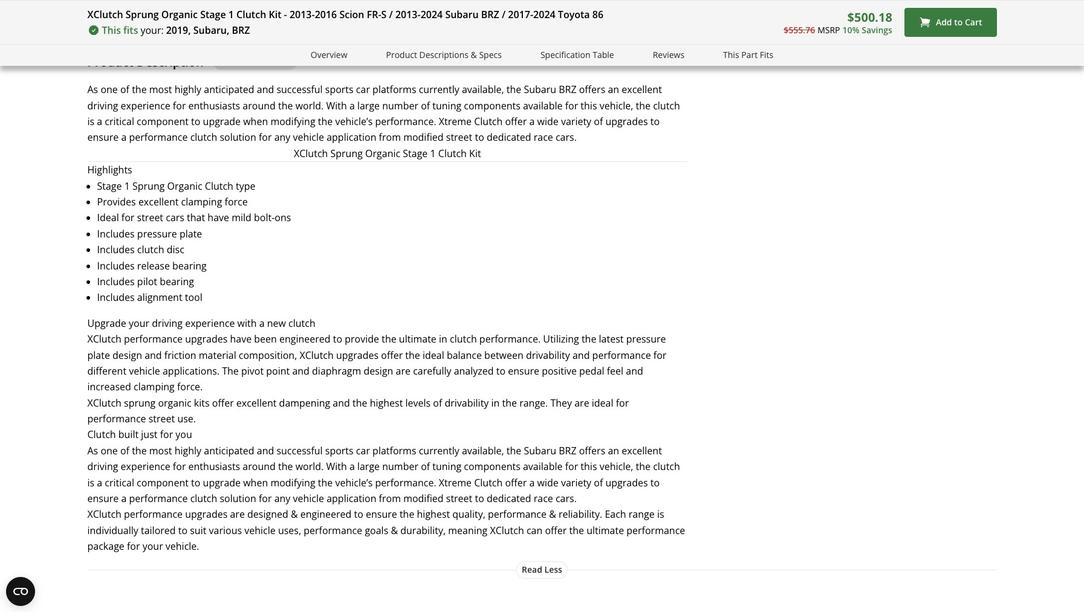 Task type: locate. For each thing, give the bounding box(es) containing it.
upgrade
[[203, 115, 241, 128], [203, 476, 241, 490]]

vehicle's inside upgrade your driving experience with a new clutch xclutch performance upgrades have been engineered to provide the ultimate in clutch performance. utilizing the latest pressure plate design and friction material composition, xclutch upgrades offer the ideal balance between drivability and performance for different vehicle applications. the pivot point and diaphragm design are carefully analyzed to ensure positive pedal feel and increased clamping force. xclutch sprung organic kits offer excellent dampening and the highest levels of drivability in the range. they are ideal for performance street use. clutch built just for you as one of the most highly anticipated and successful sports car platforms currently available, the subaru brz offers an excellent driving experience for enthusiasts around the world. with a large number of tuning components available for this vehicle, the clutch is a critical component to upgrade when modifying the vehicle's performance. xtreme clutch offer a wide variety of upgrades to ensure a performance clutch solution for any vehicle application from modified street to dedicated race cars. xclutch performance upgrades are designed & engineered to ensure the highest quality, performance & reliability. each range is individually tailored to suit various vehicle uses, performance goals & durability, meaning xclutch can offer the ultimate performance package for your vehicle.
[[335, 476, 373, 490]]

1 vertical spatial any
[[274, 492, 291, 506]]

1 vertical spatial design
[[364, 365, 393, 378]]

1 enthusiasts from the top
[[188, 99, 240, 112]]

plate up the different at the left bottom
[[87, 349, 110, 362]]

1 highly from the top
[[175, 83, 202, 96]]

2 sports from the top
[[325, 445, 354, 458]]

when
[[243, 115, 268, 128], [243, 476, 268, 490]]

critical up individually
[[105, 476, 134, 490]]

brz inside upgrade your driving experience with a new clutch xclutch performance upgrades have been engineered to provide the ultimate in clutch performance. utilizing the latest pressure plate design and friction material composition, xclutch upgrades offer the ideal balance between drivability and performance for different vehicle applications. the pivot point and diaphragm design are carefully analyzed to ensure positive pedal feel and increased clamping force. xclutch sprung organic kits offer excellent dampening and the highest levels of drivability in the range. they are ideal for performance street use. clutch built just for you as one of the most highly anticipated and successful sports car platforms currently available, the subaru brz offers an excellent driving experience for enthusiasts around the world. with a large number of tuning components available for this vehicle, the clutch is a critical component to upgrade when modifying the vehicle's performance. xtreme clutch offer a wide variety of upgrades to ensure a performance clutch solution for any vehicle application from modified street to dedicated race cars. xclutch performance upgrades are designed & engineered to ensure the highest quality, performance & reliability. each range is individually tailored to suit various vehicle uses, performance goals & durability, meaning xclutch can offer the ultimate performance package for your vehicle.
[[559, 445, 577, 458]]

2 horizontal spatial 1
[[430, 147, 436, 160]]

tuning down product descriptions & specs link
[[433, 99, 462, 112]]

2 includes from the top
[[97, 243, 135, 257]]

0 horizontal spatial 1
[[124, 179, 130, 193]]

2 around from the top
[[243, 460, 276, 474]]

excellent
[[622, 83, 662, 96], [138, 195, 179, 209], [236, 397, 277, 410], [622, 445, 662, 458]]

highest up durability,
[[417, 508, 450, 522]]

pilot
[[137, 275, 157, 288]]

2 an from the top
[[608, 445, 619, 458]]

xclxksu23012-1a 2013-2020 fr-s, brz, 86 xclutch sprung organic stage 1 clutch kit, image
[[230, 0, 296, 1], [302, 0, 369, 1]]

pressure right latest
[[626, 333, 666, 346]]

enthusiasts down xclxksu23012-
[[188, 99, 240, 112]]

1 vertical spatial successful
[[277, 445, 323, 458]]

highest left levels
[[370, 397, 403, 410]]

2 car from the top
[[356, 445, 370, 458]]

1 vertical spatial critical
[[105, 476, 134, 490]]

1 available from the top
[[523, 99, 563, 112]]

0 vertical spatial world.
[[296, 99, 324, 112]]

an inside as one of the most highly anticipated and successful sports car platforms currently available, the subaru brz offers an excellent driving experience for enthusiasts around the world. with a large number of tuning components available for this vehicle, the clutch is a critical component to upgrade when modifying the vehicle's performance. xtreme clutch offer a wide variety of upgrades to ensure a performance clutch solution for any vehicle application from modified street to dedicated race cars. xclutch sprung organic stage 1 clutch kit
[[608, 83, 619, 96]]

1 inside as one of the most highly anticipated and successful sports car platforms currently available, the subaru brz offers an excellent driving experience for enthusiasts around the world. with a large number of tuning components available for this vehicle, the clutch is a critical component to upgrade when modifying the vehicle's performance. xtreme clutch offer a wide variety of upgrades to ensure a performance clutch solution for any vehicle application from modified street to dedicated race cars. xclutch sprung organic stage 1 clutch kit
[[430, 147, 436, 160]]

1 xclxksu23012-1a 2013-2020 fr-s, brz, 86 xclutch sprung organic stage 1 clutch kit, image from the left
[[230, 0, 296, 1]]

experience down product description
[[121, 99, 170, 112]]

1 vertical spatial tuning
[[433, 460, 462, 474]]

a
[[350, 99, 355, 112], [97, 115, 102, 128], [530, 115, 535, 128], [121, 131, 127, 144], [259, 317, 265, 330], [350, 460, 355, 474], [97, 476, 102, 490], [530, 476, 535, 490], [121, 492, 127, 506]]

latest
[[599, 333, 624, 346]]

component down description
[[137, 115, 189, 128]]

is up highlights
[[87, 115, 94, 128]]

1 vertical spatial drivability
[[445, 397, 489, 410]]

performance
[[129, 131, 188, 144], [124, 333, 183, 346], [593, 349, 651, 362], [87, 413, 146, 426], [129, 492, 188, 506], [124, 508, 183, 522], [488, 508, 547, 522], [304, 524, 362, 538], [627, 524, 686, 538]]

this up reliability.
[[581, 460, 597, 474]]

2024 left toyota
[[534, 8, 556, 21]]

less
[[545, 564, 562, 576]]

number inside as one of the most highly anticipated and successful sports car platforms currently available, the subaru brz offers an excellent driving experience for enthusiasts around the world. with a large number of tuning components available for this vehicle, the clutch is a critical component to upgrade when modifying the vehicle's performance. xtreme clutch offer a wide variety of upgrades to ensure a performance clutch solution for any vehicle application from modified street to dedicated race cars. xclutch sprung organic stage 1 clutch kit
[[382, 99, 419, 112]]

2 highly from the top
[[175, 445, 202, 458]]

ultimate
[[399, 333, 437, 346], [587, 524, 624, 538]]

2 horizontal spatial stage
[[403, 147, 428, 160]]

built
[[118, 429, 139, 442]]

this inside as one of the most highly anticipated and successful sports car platforms currently available, the subaru brz offers an excellent driving experience for enthusiasts around the world. with a large number of tuning components available for this vehicle, the clutch is a critical component to upgrade when modifying the vehicle's performance. xtreme clutch offer a wide variety of upgrades to ensure a performance clutch solution for any vehicle application from modified street to dedicated race cars. xclutch sprung organic stage 1 clutch kit
[[581, 99, 597, 112]]

2 as from the top
[[87, 445, 98, 458]]

1 horizontal spatial 2024
[[534, 8, 556, 21]]

tuning
[[433, 99, 462, 112], [433, 460, 462, 474]]

1 vertical spatial 1
[[430, 147, 436, 160]]

experience down just on the bottom left of page
[[121, 460, 170, 474]]

ultimate down the 'each'
[[587, 524, 624, 538]]

reliability.
[[559, 508, 603, 522]]

1 vertical spatial around
[[243, 460, 276, 474]]

brz down they
[[559, 445, 577, 458]]

point
[[266, 365, 290, 378]]

subaru up descriptions
[[445, 8, 479, 21]]

plate down that on the top left of page
[[180, 227, 202, 241]]

1 this from the top
[[581, 99, 597, 112]]

2 / from the left
[[502, 8, 506, 21]]

clamping up that on the top left of page
[[181, 195, 222, 209]]

platforms down product descriptions & specs link
[[373, 83, 416, 96]]

0 vertical spatial successful
[[277, 83, 323, 96]]

1 components from the top
[[464, 99, 521, 112]]

1 vertical spatial modified
[[404, 492, 444, 506]]

2 race from the top
[[534, 492, 553, 506]]

0 horizontal spatial 2013-
[[290, 8, 315, 21]]

subaru inside upgrade your driving experience with a new clutch xclutch performance upgrades have been engineered to provide the ultimate in clutch performance. utilizing the latest pressure plate design and friction material composition, xclutch upgrades offer the ideal balance between drivability and performance for different vehicle applications. the pivot point and diaphragm design are carefully analyzed to ensure positive pedal feel and increased clamping force. xclutch sprung organic kits offer excellent dampening and the highest levels of drivability in the range. they are ideal for performance street use. clutch built just for you as one of the most highly anticipated and successful sports car platforms currently available, the subaru brz offers an excellent driving experience for enthusiasts around the world. with a large number of tuning components available for this vehicle, the clutch is a critical component to upgrade when modifying the vehicle's performance. xtreme clutch offer a wide variety of upgrades to ensure a performance clutch solution for any vehicle application from modified street to dedicated race cars. xclutch performance upgrades are designed & engineered to ensure the highest quality, performance & reliability. each range is individually tailored to suit various vehicle uses, performance goals & durability, meaning xclutch can offer the ultimate performance package for your vehicle.
[[524, 445, 557, 458]]

clutch
[[237, 8, 266, 21], [474, 115, 503, 128], [438, 147, 467, 160], [205, 179, 233, 193], [87, 429, 116, 442], [474, 476, 503, 490]]

is up individually
[[87, 476, 94, 490]]

bearing up tool on the top left
[[160, 275, 194, 288]]

1 application from the top
[[327, 131, 377, 144]]

1 offers from the top
[[579, 83, 606, 96]]

0 vertical spatial modified
[[404, 131, 444, 144]]

cars. inside upgrade your driving experience with a new clutch xclutch performance upgrades have been engineered to provide the ultimate in clutch performance. utilizing the latest pressure plate design and friction material composition, xclutch upgrades offer the ideal balance between drivability and performance for different vehicle applications. the pivot point and diaphragm design are carefully analyzed to ensure positive pedal feel and increased clamping force. xclutch sprung organic kits offer excellent dampening and the highest levels of drivability in the range. they are ideal for performance street use. clutch built just for you as one of the most highly anticipated and successful sports car platforms currently available, the subaru brz offers an excellent driving experience for enthusiasts around the world. with a large number of tuning components available for this vehicle, the clutch is a critical component to upgrade when modifying the vehicle's performance. xtreme clutch offer a wide variety of upgrades to ensure a performance clutch solution for any vehicle application from modified street to dedicated race cars. xclutch performance upgrades are designed & engineered to ensure the highest quality, performance & reliability. each range is individually tailored to suit various vehicle uses, performance goals & durability, meaning xclutch can offer the ultimate performance package for your vehicle.
[[556, 492, 577, 506]]

1 horizontal spatial ultimate
[[587, 524, 624, 538]]

product
[[386, 49, 417, 60], [87, 54, 133, 70]]

currently down levels
[[419, 445, 460, 458]]

0 vertical spatial in
[[439, 333, 448, 346]]

vehicle, inside as one of the most highly anticipated and successful sports car platforms currently available, the subaru brz offers an excellent driving experience for enthusiasts around the world. with a large number of tuning components available for this vehicle, the clutch is a critical component to upgrade when modifying the vehicle's performance. xtreme clutch offer a wide variety of upgrades to ensure a performance clutch solution for any vehicle application from modified street to dedicated race cars. xclutch sprung organic stage 1 clutch kit
[[600, 99, 634, 112]]

1 from from the top
[[379, 131, 401, 144]]

0 vertical spatial this
[[581, 99, 597, 112]]

2 cars. from the top
[[556, 492, 577, 506]]

around
[[243, 99, 276, 112], [243, 460, 276, 474]]

1 large from the top
[[357, 99, 380, 112]]

1a
[[282, 56, 292, 68]]

0 vertical spatial available,
[[462, 83, 504, 96]]

1 currently from the top
[[419, 83, 460, 96]]

1 one from the top
[[101, 83, 118, 96]]

critical up highlights
[[105, 115, 134, 128]]

dampening
[[279, 397, 330, 410]]

1 race from the top
[[534, 131, 553, 144]]

4 includes from the top
[[97, 275, 135, 288]]

1 vertical spatial have
[[230, 333, 252, 346]]

this left part
[[723, 49, 740, 60]]

2 modified from the top
[[404, 492, 444, 506]]

1 vertical spatial available
[[523, 460, 563, 474]]

modifying
[[271, 115, 316, 128], [271, 476, 316, 490]]

0 horizontal spatial are
[[230, 508, 245, 522]]

2 modifying from the top
[[271, 476, 316, 490]]

clamping inside upgrade your driving experience with a new clutch xclutch performance upgrades have been engineered to provide the ultimate in clutch performance. utilizing the latest pressure plate design and friction material composition, xclutch upgrades offer the ideal balance between drivability and performance for different vehicle applications. the pivot point and diaphragm design are carefully analyzed to ensure positive pedal feel and increased clamping force. xclutch sprung organic kits offer excellent dampening and the highest levels of drivability in the range. they are ideal for performance street use. clutch built just for you as one of the most highly anticipated and successful sports car platforms currently available, the subaru brz offers an excellent driving experience for enthusiasts around the world. with a large number of tuning components available for this vehicle, the clutch is a critical component to upgrade when modifying the vehicle's performance. xtreme clutch offer a wide variety of upgrades to ensure a performance clutch solution for any vehicle application from modified street to dedicated race cars. xclutch performance upgrades are designed & engineered to ensure the highest quality, performance & reliability. each range is individually tailored to suit various vehicle uses, performance goals & durability, meaning xclutch can offer the ultimate performance package for your vehicle.
[[134, 381, 175, 394]]

1 successful from the top
[[277, 83, 323, 96]]

2 tuning from the top
[[433, 460, 462, 474]]

1 vertical spatial highly
[[175, 445, 202, 458]]

large inside upgrade your driving experience with a new clutch xclutch performance upgrades have been engineered to provide the ultimate in clutch performance. utilizing the latest pressure plate design and friction material composition, xclutch upgrades offer the ideal balance between drivability and performance for different vehicle applications. the pivot point and diaphragm design are carefully analyzed to ensure positive pedal feel and increased clamping force. xclutch sprung organic kits offer excellent dampening and the highest levels of drivability in the range. they are ideal for performance street use. clutch built just for you as one of the most highly anticipated and successful sports car platforms currently available, the subaru brz offers an excellent driving experience for enthusiasts around the world. with a large number of tuning components available for this vehicle, the clutch is a critical component to upgrade when modifying the vehicle's performance. xtreme clutch offer a wide variety of upgrades to ensure a performance clutch solution for any vehicle application from modified street to dedicated race cars. xclutch performance upgrades are designed & engineered to ensure the highest quality, performance & reliability. each range is individually tailored to suit various vehicle uses, performance goals & durability, meaning xclutch can offer the ultimate performance package for your vehicle.
[[357, 460, 380, 474]]

one inside upgrade your driving experience with a new clutch xclutch performance upgrades have been engineered to provide the ultimate in clutch performance. utilizing the latest pressure plate design and friction material composition, xclutch upgrades offer the ideal balance between drivability and performance for different vehicle applications. the pivot point and diaphragm design are carefully analyzed to ensure positive pedal feel and increased clamping force. xclutch sprung organic kits offer excellent dampening and the highest levels of drivability in the range. they are ideal for performance street use. clutch built just for you as one of the most highly anticipated and successful sports car platforms currently available, the subaru brz offers an excellent driving experience for enthusiasts around the world. with a large number of tuning components available for this vehicle, the clutch is a critical component to upgrade when modifying the vehicle's performance. xtreme clutch offer a wide variety of upgrades to ensure a performance clutch solution for any vehicle application from modified street to dedicated race cars. xclutch performance upgrades are designed & engineered to ensure the highest quality, performance & reliability. each range is individually tailored to suit various vehicle uses, performance goals & durability, meaning xclutch can offer the ultimate performance package for your vehicle.
[[101, 445, 118, 458]]

in left the range.
[[491, 397, 500, 410]]

in
[[439, 333, 448, 346], [491, 397, 500, 410]]

1 number from the top
[[382, 99, 419, 112]]

2 wide from the top
[[538, 476, 559, 490]]

2 when from the top
[[243, 476, 268, 490]]

when up the designed
[[243, 476, 268, 490]]

engineered down new
[[279, 333, 331, 346]]

cart
[[965, 16, 983, 28]]

your down tailored
[[143, 540, 163, 554]]

0 vertical spatial tuning
[[433, 99, 462, 112]]

2 vertical spatial experience
[[121, 460, 170, 474]]

1 inside the highlights stage 1 sprung organic clutch type provides excellent clamping force ideal for street cars that have mild bolt-ons includes pressure plate includes clutch disc includes release bearing includes pilot bearing includes alignment tool
[[124, 179, 130, 193]]

when down xclxksu23012-1a
[[243, 115, 268, 128]]

anticipated down xclxksu23012-
[[204, 83, 254, 96]]

sports
[[325, 83, 354, 96], [325, 445, 354, 458]]

1 vertical spatial platforms
[[373, 445, 416, 458]]

modified inside upgrade your driving experience with a new clutch xclutch performance upgrades have been engineered to provide the ultimate in clutch performance. utilizing the latest pressure plate design and friction material composition, xclutch upgrades offer the ideal balance between drivability and performance for different vehicle applications. the pivot point and diaphragm design are carefully analyzed to ensure positive pedal feel and increased clamping force. xclutch sprung organic kits offer excellent dampening and the highest levels of drivability in the range. they are ideal for performance street use. clutch built just for you as one of the most highly anticipated and successful sports car platforms currently available, the subaru brz offers an excellent driving experience for enthusiasts around the world. with a large number of tuning components available for this vehicle, the clutch is a critical component to upgrade when modifying the vehicle's performance. xtreme clutch offer a wide variety of upgrades to ensure a performance clutch solution for any vehicle application from modified street to dedicated race cars. xclutch performance upgrades are designed & engineered to ensure the highest quality, performance & reliability. each range is individually tailored to suit various vehicle uses, performance goals & durability, meaning xclutch can offer the ultimate performance package for your vehicle.
[[404, 492, 444, 506]]

1 horizontal spatial kit
[[469, 147, 481, 160]]

1 vertical spatial offers
[[579, 445, 606, 458]]

drivability down analyzed
[[445, 397, 489, 410]]

1 anticipated from the top
[[204, 83, 254, 96]]

subaru,
[[193, 24, 229, 37]]

performance. inside as one of the most highly anticipated and successful sports car platforms currently available, the subaru brz offers an excellent driving experience for enthusiasts around the world. with a large number of tuning components available for this vehicle, the clutch is a critical component to upgrade when modifying the vehicle's performance. xtreme clutch offer a wide variety of upgrades to ensure a performance clutch solution for any vehicle application from modified street to dedicated race cars. xclutch sprung organic stage 1 clutch kit
[[375, 115, 437, 128]]

any inside upgrade your driving experience with a new clutch xclutch performance upgrades have been engineered to provide the ultimate in clutch performance. utilizing the latest pressure plate design and friction material composition, xclutch upgrades offer the ideal balance between drivability and performance for different vehicle applications. the pivot point and diaphragm design are carefully analyzed to ensure positive pedal feel and increased clamping force. xclutch sprung organic kits offer excellent dampening and the highest levels of drivability in the range. they are ideal for performance street use. clutch built just for you as one of the most highly anticipated and successful sports car platforms currently available, the subaru brz offers an excellent driving experience for enthusiasts around the world. with a large number of tuning components available for this vehicle, the clutch is a critical component to upgrade when modifying the vehicle's performance. xtreme clutch offer a wide variety of upgrades to ensure a performance clutch solution for any vehicle application from modified street to dedicated race cars. xclutch performance upgrades are designed & engineered to ensure the highest quality, performance & reliability. each range is individually tailored to suit various vehicle uses, performance goals & durability, meaning xclutch can offer the ultimate performance package for your vehicle.
[[274, 492, 291, 506]]

vehicle, up the 'each'
[[600, 460, 634, 474]]

ultimate up carefully at the bottom left
[[399, 333, 437, 346]]

0 vertical spatial anticipated
[[204, 83, 254, 96]]

0 vertical spatial cars.
[[556, 131, 577, 144]]

/ left 2017-
[[502, 8, 506, 21]]

cars. inside as one of the most highly anticipated and successful sports car platforms currently available, the subaru brz offers an excellent driving experience for enthusiasts around the world. with a large number of tuning components available for this vehicle, the clutch is a critical component to upgrade when modifying the vehicle's performance. xtreme clutch offer a wide variety of upgrades to ensure a performance clutch solution for any vehicle application from modified street to dedicated race cars. xclutch sprung organic stage 1 clutch kit
[[556, 131, 577, 144]]

1 car from the top
[[356, 83, 370, 96]]

1 vertical spatial highest
[[417, 508, 450, 522]]

1 vertical spatial vehicle's
[[335, 476, 373, 490]]

street
[[446, 131, 473, 144], [137, 211, 163, 225], [149, 413, 175, 426], [446, 492, 473, 506]]

1 vertical spatial number
[[382, 460, 419, 474]]

modifying up the designed
[[271, 476, 316, 490]]

tuning up quality,
[[433, 460, 462, 474]]

1 vertical spatial one
[[101, 445, 118, 458]]

1 with from the top
[[326, 99, 347, 112]]

design up the different at the left bottom
[[113, 349, 142, 362]]

2 dedicated from the top
[[487, 492, 531, 506]]

ideal
[[423, 349, 444, 362], [592, 397, 614, 410]]

2 solution from the top
[[220, 492, 256, 506]]

overview
[[311, 49, 348, 60]]

xtreme
[[439, 115, 472, 128], [439, 476, 472, 490]]

1 vertical spatial clamping
[[134, 381, 175, 394]]

1 available, from the top
[[462, 83, 504, 96]]

modifying inside upgrade your driving experience with a new clutch xclutch performance upgrades have been engineered to provide the ultimate in clutch performance. utilizing the latest pressure plate design and friction material composition, xclutch upgrades offer the ideal balance between drivability and performance for different vehicle applications. the pivot point and diaphragm design are carefully analyzed to ensure positive pedal feel and increased clamping force. xclutch sprung organic kits offer excellent dampening and the highest levels of drivability in the range. they are ideal for performance street use. clutch built just for you as one of the most highly anticipated and successful sports car platforms currently available, the subaru brz offers an excellent driving experience for enthusiasts around the world. with a large number of tuning components available for this vehicle, the clutch is a critical component to upgrade when modifying the vehicle's performance. xtreme clutch offer a wide variety of upgrades to ensure a performance clutch solution for any vehicle application from modified street to dedicated race cars. xclutch performance upgrades are designed & engineered to ensure the highest quality, performance & reliability. each range is individually tailored to suit various vehicle uses, performance goals & durability, meaning xclutch can offer the ultimate performance package for your vehicle.
[[271, 476, 316, 490]]

experience inside as one of the most highly anticipated and successful sports car platforms currently available, the subaru brz offers an excellent driving experience for enthusiasts around the world. with a large number of tuning components available for this vehicle, the clutch is a critical component to upgrade when modifying the vehicle's performance. xtreme clutch offer a wide variety of upgrades to ensure a performance clutch solution for any vehicle application from modified street to dedicated race cars. xclutch sprung organic stage 1 clutch kit
[[121, 99, 170, 112]]

enthusiasts down you
[[188, 460, 240, 474]]

is
[[87, 115, 94, 128], [87, 476, 94, 490], [657, 508, 665, 522]]

most down description
[[149, 83, 172, 96]]

2 variety from the top
[[561, 476, 592, 490]]

designed
[[247, 508, 288, 522]]

subaru down the range.
[[524, 445, 557, 458]]

offers inside as one of the most highly anticipated and successful sports car platforms currently available, the subaru brz offers an excellent driving experience for enthusiasts around the world. with a large number of tuning components available for this vehicle, the clutch is a critical component to upgrade when modifying the vehicle's performance. xtreme clutch offer a wide variety of upgrades to ensure a performance clutch solution for any vehicle application from modified street to dedicated race cars. xclutch sprung organic stage 1 clutch kit
[[579, 83, 606, 96]]

currently
[[419, 83, 460, 96], [419, 445, 460, 458]]

engineered
[[279, 333, 331, 346], [300, 508, 352, 522]]

1 includes from the top
[[97, 227, 135, 241]]

balance
[[447, 349, 482, 362]]

0 vertical spatial experience
[[121, 99, 170, 112]]

0 vertical spatial large
[[357, 99, 380, 112]]

this left fits
[[102, 24, 121, 37]]

2017-
[[508, 8, 534, 21]]

1 modifying from the top
[[271, 115, 316, 128]]

product down fits
[[87, 54, 133, 70]]

0 horizontal spatial ultimate
[[399, 333, 437, 346]]

2 application from the top
[[327, 492, 377, 506]]

0 vertical spatial wide
[[538, 115, 559, 128]]

as inside as one of the most highly anticipated and successful sports car platforms currently available, the subaru brz offers an excellent driving experience for enthusiasts around the world. with a large number of tuning components available for this vehicle, the clutch is a critical component to upgrade when modifying the vehicle's performance. xtreme clutch offer a wide variety of upgrades to ensure a performance clutch solution for any vehicle application from modified street to dedicated race cars. xclutch sprung organic stage 1 clutch kit
[[87, 83, 98, 96]]

subaru down specification
[[524, 83, 557, 96]]

force
[[225, 195, 248, 209]]

around down xclxksu23012-1a
[[243, 99, 276, 112]]

1 vertical spatial components
[[464, 460, 521, 474]]

organic inside the highlights stage 1 sprung organic clutch type provides excellent clamping force ideal for street cars that have mild bolt-ons includes pressure plate includes clutch disc includes release bearing includes pilot bearing includes alignment tool
[[167, 179, 202, 193]]

2 number from the top
[[382, 460, 419, 474]]

2024 up product descriptions & specs
[[421, 8, 443, 21]]

1 vertical spatial as
[[87, 445, 98, 458]]

vehicle, down table
[[600, 99, 634, 112]]

are up various
[[230, 508, 245, 522]]

around up the designed
[[243, 460, 276, 474]]

sports down overview link
[[325, 83, 354, 96]]

this
[[102, 24, 121, 37], [723, 49, 740, 60]]

dedicated
[[487, 131, 531, 144], [487, 492, 531, 506]]

1 vertical spatial vehicle,
[[600, 460, 634, 474]]

clamping up sprung
[[134, 381, 175, 394]]

platforms down levels
[[373, 445, 416, 458]]

0 vertical spatial kit
[[269, 8, 282, 21]]

have right that on the top left of page
[[208, 211, 229, 225]]

1 vertical spatial solution
[[220, 492, 256, 506]]

2 xtreme from the top
[[439, 476, 472, 490]]

1 vertical spatial subaru
[[524, 83, 557, 96]]

1 cars. from the top
[[556, 131, 577, 144]]

1 variety from the top
[[561, 115, 592, 128]]

vehicle.
[[166, 540, 199, 554]]

driving inside as one of the most highly anticipated and successful sports car platforms currently available, the subaru brz offers an excellent driving experience for enthusiasts around the world. with a large number of tuning components available for this vehicle, the clutch is a critical component to upgrade when modifying the vehicle's performance. xtreme clutch offer a wide variety of upgrades to ensure a performance clutch solution for any vehicle application from modified street to dedicated race cars. xclutch sprung organic stage 1 clutch kit
[[87, 99, 118, 112]]

application inside as one of the most highly anticipated and successful sports car platforms currently available, the subaru brz offers an excellent driving experience for enthusiasts around the world. with a large number of tuning components available for this vehicle, the clutch is a critical component to upgrade when modifying the vehicle's performance. xtreme clutch offer a wide variety of upgrades to ensure a performance clutch solution for any vehicle application from modified street to dedicated race cars. xclutch sprung organic stage 1 clutch kit
[[327, 131, 377, 144]]

1 vehicle, from the top
[[600, 99, 634, 112]]

available inside upgrade your driving experience with a new clutch xclutch performance upgrades have been engineered to provide the ultimate in clutch performance. utilizing the latest pressure plate design and friction material composition, xclutch upgrades offer the ideal balance between drivability and performance for different vehicle applications. the pivot point and diaphragm design are carefully analyzed to ensure positive pedal feel and increased clamping force. xclutch sprung organic kits offer excellent dampening and the highest levels of drivability in the range. they are ideal for performance street use. clutch built just for you as one of the most highly anticipated and successful sports car platforms currently available, the subaru brz offers an excellent driving experience for enthusiasts around the world. with a large number of tuning components available for this vehicle, the clutch is a critical component to upgrade when modifying the vehicle's performance. xtreme clutch offer a wide variety of upgrades to ensure a performance clutch solution for any vehicle application from modified street to dedicated race cars. xclutch performance upgrades are designed & engineered to ensure the highest quality, performance & reliability. each range is individually tailored to suit various vehicle uses, performance goals & durability, meaning xclutch can offer the ultimate performance package for your vehicle.
[[523, 460, 563, 474]]

1 vertical spatial anticipated
[[204, 445, 254, 458]]

2 currently from the top
[[419, 445, 460, 458]]

sports down dampening on the left bottom of the page
[[325, 445, 354, 458]]

2019,
[[166, 24, 191, 37]]

1 platforms from the top
[[373, 83, 416, 96]]

tuning inside upgrade your driving experience with a new clutch xclutch performance upgrades have been engineered to provide the ultimate in clutch performance. utilizing the latest pressure plate design and friction material composition, xclutch upgrades offer the ideal balance between drivability and performance for different vehicle applications. the pivot point and diaphragm design are carefully analyzed to ensure positive pedal feel and increased clamping force. xclutch sprung organic kits offer excellent dampening and the highest levels of drivability in the range. they are ideal for performance street use. clutch built just for you as one of the most highly anticipated and successful sports car platforms currently available, the subaru brz offers an excellent driving experience for enthusiasts around the world. with a large number of tuning components available for this vehicle, the clutch is a critical component to upgrade when modifying the vehicle's performance. xtreme clutch offer a wide variety of upgrades to ensure a performance clutch solution for any vehicle application from modified street to dedicated race cars. xclutch performance upgrades are designed & engineered to ensure the highest quality, performance & reliability. each range is individually tailored to suit various vehicle uses, performance goals & durability, meaning xclutch can offer the ultimate performance package for your vehicle.
[[433, 460, 462, 474]]

highly
[[175, 83, 202, 96], [175, 445, 202, 458]]

kit
[[269, 8, 282, 21], [469, 147, 481, 160]]

pressure inside the highlights stage 1 sprung organic clutch type provides excellent clamping force ideal for street cars that have mild bolt-ons includes pressure plate includes clutch disc includes release bearing includes pilot bearing includes alignment tool
[[137, 227, 177, 241]]

new
[[267, 317, 286, 330]]

2 successful from the top
[[277, 445, 323, 458]]

dedicated inside upgrade your driving experience with a new clutch xclutch performance upgrades have been engineered to provide the ultimate in clutch performance. utilizing the latest pressure plate design and friction material composition, xclutch upgrades offer the ideal balance between drivability and performance for different vehicle applications. the pivot point and diaphragm design are carefully analyzed to ensure positive pedal feel and increased clamping force. xclutch sprung organic kits offer excellent dampening and the highest levels of drivability in the range. they are ideal for performance street use. clutch built just for you as one of the most highly anticipated and successful sports car platforms currently available, the subaru brz offers an excellent driving experience for enthusiasts around the world. with a large number of tuning components available for this vehicle, the clutch is a critical component to upgrade when modifying the vehicle's performance. xtreme clutch offer a wide variety of upgrades to ensure a performance clutch solution for any vehicle application from modified street to dedicated race cars. xclutch performance upgrades are designed & engineered to ensure the highest quality, performance & reliability. each range is individually tailored to suit various vehicle uses, performance goals & durability, meaning xclutch can offer the ultimate performance package for your vehicle.
[[487, 492, 531, 506]]

0 horizontal spatial have
[[208, 211, 229, 225]]

variety inside as one of the most highly anticipated and successful sports car platforms currently available, the subaru brz offers an excellent driving experience for enthusiasts around the world. with a large number of tuning components available for this vehicle, the clutch is a critical component to upgrade when modifying the vehicle's performance. xtreme clutch offer a wide variety of upgrades to ensure a performance clutch solution for any vehicle application from modified street to dedicated race cars. xclutch sprung organic stage 1 clutch kit
[[561, 115, 592, 128]]

successful inside as one of the most highly anticipated and successful sports car platforms currently available, the subaru brz offers an excellent driving experience for enthusiasts around the world. with a large number of tuning components available for this vehicle, the clutch is a critical component to upgrade when modifying the vehicle's performance. xtreme clutch offer a wide variety of upgrades to ensure a performance clutch solution for any vehicle application from modified street to dedicated race cars. xclutch sprung organic stage 1 clutch kit
[[277, 83, 323, 96]]

solution up type
[[220, 131, 256, 144]]

sprung
[[126, 8, 159, 21], [331, 147, 363, 160], [132, 179, 165, 193]]

2 large from the top
[[357, 460, 380, 474]]

2 platforms from the top
[[373, 445, 416, 458]]

range
[[629, 508, 655, 522]]

0 vertical spatial with
[[326, 99, 347, 112]]

experience down tool on the top left
[[185, 317, 235, 330]]

are
[[396, 365, 411, 378], [575, 397, 590, 410], [230, 508, 245, 522]]

successful
[[277, 83, 323, 96], [277, 445, 323, 458]]

disc
[[167, 243, 184, 257]]

2 critical from the top
[[105, 476, 134, 490]]

0 vertical spatial vehicle,
[[600, 99, 634, 112]]

1 vertical spatial wide
[[538, 476, 559, 490]]

2 components from the top
[[464, 460, 521, 474]]

solution
[[220, 131, 256, 144], [220, 492, 256, 506]]

performance inside as one of the most highly anticipated and successful sports car platforms currently available, the subaru brz offers an excellent driving experience for enthusiasts around the world. with a large number of tuning components available for this vehicle, the clutch is a critical component to upgrade when modifying the vehicle's performance. xtreme clutch offer a wide variety of upgrades to ensure a performance clutch solution for any vehicle application from modified street to dedicated race cars. xclutch sprung organic stage 1 clutch kit
[[129, 131, 188, 144]]

for inside the highlights stage 1 sprung organic clutch type provides excellent clamping force ideal for street cars that have mild bolt-ons includes pressure plate includes clutch disc includes release bearing includes pilot bearing includes alignment tool
[[121, 211, 135, 225]]

they
[[551, 397, 572, 410]]

1 critical from the top
[[105, 115, 134, 128]]

2024
[[421, 8, 443, 21], [534, 8, 556, 21]]

2 vertical spatial stage
[[97, 179, 122, 193]]

product for product descriptions & specs
[[386, 49, 417, 60]]

1 tuning from the top
[[433, 99, 462, 112]]

product left descriptions
[[386, 49, 417, 60]]

in up balance
[[439, 333, 448, 346]]

most
[[149, 83, 172, 96], [149, 445, 172, 458]]

have down with
[[230, 333, 252, 346]]

your:
[[141, 24, 164, 37]]

meaning
[[448, 524, 488, 538]]

0 vertical spatial is
[[87, 115, 94, 128]]

individually
[[87, 524, 138, 538]]

and inside as one of the most highly anticipated and successful sports car platforms currently available, the subaru brz offers an excellent driving experience for enthusiasts around the world. with a large number of tuning components available for this vehicle, the clutch is a critical component to upgrade when modifying the vehicle's performance. xtreme clutch offer a wide variety of upgrades to ensure a performance clutch solution for any vehicle application from modified street to dedicated race cars. xclutch sprung organic stage 1 clutch kit
[[257, 83, 274, 96]]

1 upgrade from the top
[[203, 115, 241, 128]]

are right they
[[575, 397, 590, 410]]

most down just on the bottom left of page
[[149, 445, 172, 458]]

reviews
[[653, 49, 685, 60]]

ensure inside as one of the most highly anticipated and successful sports car platforms currently available, the subaru brz offers an excellent driving experience for enthusiasts around the world. with a large number of tuning components available for this vehicle, the clutch is a critical component to upgrade when modifying the vehicle's performance. xtreme clutch offer a wide variety of upgrades to ensure a performance clutch solution for any vehicle application from modified street to dedicated race cars. xclutch sprung organic stage 1 clutch kit
[[87, 131, 119, 144]]

1 vertical spatial modifying
[[271, 476, 316, 490]]

an
[[608, 83, 619, 96], [608, 445, 619, 458]]

0 vertical spatial 1
[[229, 8, 234, 21]]

1 vertical spatial sprung
[[331, 147, 363, 160]]

1 vertical spatial available,
[[462, 445, 504, 458]]

product description
[[87, 54, 204, 70]]

1 xtreme from the top
[[439, 115, 472, 128]]

design down the provide
[[364, 365, 393, 378]]

xclxksu23012-1a 2013-2020 fr-s, brz, 86 xclutch sprung organic stage 1 clutch kit, image up "2016" on the left of page
[[302, 0, 369, 1]]

platforms
[[373, 83, 416, 96], [373, 445, 416, 458]]

0 vertical spatial sprung
[[126, 8, 159, 21]]

0 horizontal spatial stage
[[97, 179, 122, 193]]

2013- right -
[[290, 8, 315, 21]]

1 horizontal spatial drivability
[[526, 349, 570, 362]]

2 available from the top
[[523, 460, 563, 474]]

1 vertical spatial plate
[[87, 349, 110, 362]]

1 vertical spatial dedicated
[[487, 492, 531, 506]]

s
[[381, 8, 387, 21]]

0 vertical spatial highest
[[370, 397, 403, 410]]

1 when from the top
[[243, 115, 268, 128]]

2 any from the top
[[274, 492, 291, 506]]

ensure up highlights
[[87, 131, 119, 144]]

anticipated down kits
[[204, 445, 254, 458]]

0 vertical spatial platforms
[[373, 83, 416, 96]]

1 component from the top
[[137, 115, 189, 128]]

drivability
[[526, 349, 570, 362], [445, 397, 489, 410]]

1 an from the top
[[608, 83, 619, 96]]

1 vehicle's from the top
[[335, 115, 373, 128]]

car inside upgrade your driving experience with a new clutch xclutch performance upgrades have been engineered to provide the ultimate in clutch performance. utilizing the latest pressure plate design and friction material composition, xclutch upgrades offer the ideal balance between drivability and performance for different vehicle applications. the pivot point and diaphragm design are carefully analyzed to ensure positive pedal feel and increased clamping force. xclutch sprung organic kits offer excellent dampening and the highest levels of drivability in the range. they are ideal for performance street use. clutch built just for you as one of the most highly anticipated and successful sports car platforms currently available, the subaru brz offers an excellent driving experience for enthusiasts around the world. with a large number of tuning components available for this vehicle, the clutch is a critical component to upgrade when modifying the vehicle's performance. xtreme clutch offer a wide variety of upgrades to ensure a performance clutch solution for any vehicle application from modified street to dedicated race cars. xclutch performance upgrades are designed & engineered to ensure the highest quality, performance & reliability. each range is individually tailored to suit various vehicle uses, performance goals & durability, meaning xclutch can offer the ultimate performance package for your vehicle.
[[356, 445, 370, 458]]

1 wide from the top
[[538, 115, 559, 128]]

currently down product descriptions & specs link
[[419, 83, 460, 96]]

2 vehicle's from the top
[[335, 476, 373, 490]]

1 solution from the top
[[220, 131, 256, 144]]

street inside the highlights stage 1 sprung organic clutch type provides excellent clamping force ideal for street cars that have mild bolt-ons includes pressure plate includes clutch disc includes release bearing includes pilot bearing includes alignment tool
[[137, 211, 163, 225]]

drivability up positive
[[526, 349, 570, 362]]

/
[[389, 8, 393, 21], [502, 8, 506, 21]]

when inside upgrade your driving experience with a new clutch xclutch performance upgrades have been engineered to provide the ultimate in clutch performance. utilizing the latest pressure plate design and friction material composition, xclutch upgrades offer the ideal balance between drivability and performance for different vehicle applications. the pivot point and diaphragm design are carefully analyzed to ensure positive pedal feel and increased clamping force. xclutch sprung organic kits offer excellent dampening and the highest levels of drivability in the range. they are ideal for performance street use. clutch built just for you as one of the most highly anticipated and successful sports car platforms currently available, the subaru brz offers an excellent driving experience for enthusiasts around the world. with a large number of tuning components available for this vehicle, the clutch is a critical component to upgrade when modifying the vehicle's performance. xtreme clutch offer a wide variety of upgrades to ensure a performance clutch solution for any vehicle application from modified street to dedicated race cars. xclutch performance upgrades are designed & engineered to ensure the highest quality, performance & reliability. each range is individually tailored to suit various vehicle uses, performance goals & durability, meaning xclutch can offer the ultimate performance package for your vehicle.
[[243, 476, 268, 490]]

bearing down disc
[[172, 259, 207, 273]]

0 vertical spatial from
[[379, 131, 401, 144]]

1 vertical spatial world.
[[296, 460, 324, 474]]

2 from from the top
[[379, 492, 401, 506]]

1 vertical spatial organic
[[365, 147, 401, 160]]

application inside upgrade your driving experience with a new clutch xclutch performance upgrades have been engineered to provide the ultimate in clutch performance. utilizing the latest pressure plate design and friction material composition, xclutch upgrades offer the ideal balance between drivability and performance for different vehicle applications. the pivot point and diaphragm design are carefully analyzed to ensure positive pedal feel and increased clamping force. xclutch sprung organic kits offer excellent dampening and the highest levels of drivability in the range. they are ideal for performance street use. clutch built just for you as one of the most highly anticipated and successful sports car platforms currently available, the subaru brz offers an excellent driving experience for enthusiasts around the world. with a large number of tuning components available for this vehicle, the clutch is a critical component to upgrade when modifying the vehicle's performance. xtreme clutch offer a wide variety of upgrades to ensure a performance clutch solution for any vehicle application from modified street to dedicated race cars. xclutch performance upgrades are designed & engineered to ensure the highest quality, performance & reliability. each range is individually tailored to suit various vehicle uses, performance goals & durability, meaning xclutch can offer the ultimate performance package for your vehicle.
[[327, 492, 377, 506]]

2 world. from the top
[[296, 460, 324, 474]]

most inside upgrade your driving experience with a new clutch xclutch performance upgrades have been engineered to provide the ultimate in clutch performance. utilizing the latest pressure plate design and friction material composition, xclutch upgrades offer the ideal balance between drivability and performance for different vehicle applications. the pivot point and diaphragm design are carefully analyzed to ensure positive pedal feel and increased clamping force. xclutch sprung organic kits offer excellent dampening and the highest levels of drivability in the range. they are ideal for performance street use. clutch built just for you as one of the most highly anticipated and successful sports car platforms currently available, the subaru brz offers an excellent driving experience for enthusiasts around the world. with a large number of tuning components available for this vehicle, the clutch is a critical component to upgrade when modifying the vehicle's performance. xtreme clutch offer a wide variety of upgrades to ensure a performance clutch solution for any vehicle application from modified street to dedicated race cars. xclutch performance upgrades are designed & engineered to ensure the highest quality, performance & reliability. each range is individually tailored to suit various vehicle uses, performance goals & durability, meaning xclutch can offer the ultimate performance package for your vehicle.
[[149, 445, 172, 458]]

1 vertical spatial cars.
[[556, 492, 577, 506]]

platforms inside upgrade your driving experience with a new clutch xclutch performance upgrades have been engineered to provide the ultimate in clutch performance. utilizing the latest pressure plate design and friction material composition, xclutch upgrades offer the ideal balance between drivability and performance for different vehicle applications. the pivot point and diaphragm design are carefully analyzed to ensure positive pedal feel and increased clamping force. xclutch sprung organic kits offer excellent dampening and the highest levels of drivability in the range. they are ideal for performance street use. clutch built just for you as one of the most highly anticipated and successful sports car platforms currently available, the subaru brz offers an excellent driving experience for enthusiasts around the world. with a large number of tuning components available for this vehicle, the clutch is a critical component to upgrade when modifying the vehicle's performance. xtreme clutch offer a wide variety of upgrades to ensure a performance clutch solution for any vehicle application from modified street to dedicated race cars. xclutch performance upgrades are designed & engineered to ensure the highest quality, performance & reliability. each range is individually tailored to suit various vehicle uses, performance goals & durability, meaning xclutch can offer the ultimate performance package for your vehicle.
[[373, 445, 416, 458]]

ideal
[[97, 211, 119, 225]]

1 as from the top
[[87, 83, 98, 96]]

2 component from the top
[[137, 476, 189, 490]]

offer inside as one of the most highly anticipated and successful sports car platforms currently available, the subaru brz offers an excellent driving experience for enthusiasts around the world. with a large number of tuning components available for this vehicle, the clutch is a critical component to upgrade when modifying the vehicle's performance. xtreme clutch offer a wide variety of upgrades to ensure a performance clutch solution for any vehicle application from modified street to dedicated race cars. xclutch sprung organic stage 1 clutch kit
[[505, 115, 527, 128]]

brz right subaru,
[[232, 24, 250, 37]]

highly down you
[[175, 445, 202, 458]]

successful down dampening on the left bottom of the page
[[277, 445, 323, 458]]

1 sports from the top
[[325, 83, 354, 96]]

0 horizontal spatial clamping
[[134, 381, 175, 394]]

1 vertical spatial large
[[357, 460, 380, 474]]

1 around from the top
[[243, 99, 276, 112]]

1 vertical spatial this
[[581, 460, 597, 474]]

2 vehicle, from the top
[[600, 460, 634, 474]]

0 vertical spatial available
[[523, 99, 563, 112]]

this inside 'this part fits' link
[[723, 49, 740, 60]]

ensure up individually
[[87, 492, 119, 506]]

$500.18 $555.76 msrp 10% savings
[[784, 9, 893, 36]]

1 most from the top
[[149, 83, 172, 96]]

2 available, from the top
[[462, 445, 504, 458]]

offer
[[505, 115, 527, 128], [381, 349, 403, 362], [212, 397, 234, 410], [505, 476, 527, 490], [545, 524, 567, 538]]

modifying down '1a'
[[271, 115, 316, 128]]

xclutch
[[87, 8, 123, 21], [294, 147, 328, 160], [87, 333, 121, 346], [300, 349, 334, 362], [87, 397, 121, 410], [87, 508, 121, 522], [490, 524, 524, 538]]

components up quality,
[[464, 460, 521, 474]]

2 offers from the top
[[579, 445, 606, 458]]

sprung inside as one of the most highly anticipated and successful sports car platforms currently available, the subaru brz offers an excellent driving experience for enthusiasts around the world. with a large number of tuning components available for this vehicle, the clutch is a critical component to upgrade when modifying the vehicle's performance. xtreme clutch offer a wide variety of upgrades to ensure a performance clutch solution for any vehicle application from modified street to dedicated race cars. xclutch sprung organic stage 1 clutch kit
[[331, 147, 363, 160]]

1 dedicated from the top
[[487, 131, 531, 144]]

2 most from the top
[[149, 445, 172, 458]]

offers
[[579, 83, 606, 96], [579, 445, 606, 458]]

vehicle's
[[335, 115, 373, 128], [335, 476, 373, 490]]

2 with from the top
[[326, 460, 347, 474]]

1
[[229, 8, 234, 21], [430, 147, 436, 160], [124, 179, 130, 193]]

2 upgrade from the top
[[203, 476, 241, 490]]

ideal down the pedal
[[592, 397, 614, 410]]

0 vertical spatial pressure
[[137, 227, 177, 241]]

plate inside the highlights stage 1 sprung organic clutch type provides excellent clamping force ideal for street cars that have mild bolt-ons includes pressure plate includes clutch disc includes release bearing includes pilot bearing includes alignment tool
[[180, 227, 202, 241]]

1 modified from the top
[[404, 131, 444, 144]]

1 2013- from the left
[[290, 8, 315, 21]]

xclxksu23012-1a 2013-2020 fr-s, brz, 86 xclutch sprung organic stage 1 clutch kit, image up -
[[230, 0, 296, 1]]

0 vertical spatial number
[[382, 99, 419, 112]]

design
[[113, 349, 142, 362], [364, 365, 393, 378]]

your right upgrade on the left bottom of the page
[[129, 317, 149, 330]]

2 vertical spatial subaru
[[524, 445, 557, 458]]

2 this from the top
[[581, 460, 597, 474]]

0 horizontal spatial xclxksu23012-1a 2013-2020 fr-s, brz, 86 xclutch sprung organic stage 1 clutch kit, image
[[230, 0, 296, 1]]

highly down description
[[175, 83, 202, 96]]

engineered up uses,
[[300, 508, 352, 522]]

1 any from the top
[[274, 131, 291, 144]]

0 horizontal spatial ideal
[[423, 349, 444, 362]]

0 vertical spatial solution
[[220, 131, 256, 144]]

any
[[274, 131, 291, 144], [274, 492, 291, 506]]

successful down '1a'
[[277, 83, 323, 96]]

0 vertical spatial as
[[87, 83, 98, 96]]

1 vertical spatial component
[[137, 476, 189, 490]]

large
[[357, 99, 380, 112], [357, 460, 380, 474]]

are left carefully at the bottom left
[[396, 365, 411, 378]]

solution up the designed
[[220, 492, 256, 506]]

product descriptions & specs
[[386, 49, 502, 60]]

brz down specification
[[559, 83, 577, 96]]

component up tailored
[[137, 476, 189, 490]]

1 world. from the top
[[296, 99, 324, 112]]

driving
[[87, 99, 118, 112], [152, 317, 183, 330], [87, 460, 118, 474]]

available, inside upgrade your driving experience with a new clutch xclutch performance upgrades have been engineered to provide the ultimate in clutch performance. utilizing the latest pressure plate design and friction material composition, xclutch upgrades offer the ideal balance between drivability and performance for different vehicle applications. the pivot point and diaphragm design are carefully analyzed to ensure positive pedal feel and increased clamping force. xclutch sprung organic kits offer excellent dampening and the highest levels of drivability in the range. they are ideal for performance street use. clutch built just for you as one of the most highly anticipated and successful sports car platforms currently available, the subaru brz offers an excellent driving experience for enthusiasts around the world. with a large number of tuning components available for this vehicle, the clutch is a critical component to upgrade when modifying the vehicle's performance. xtreme clutch offer a wide variety of upgrades to ensure a performance clutch solution for any vehicle application from modified street to dedicated race cars. xclutch performance upgrades are designed & engineered to ensure the highest quality, performance & reliability. each range is individually tailored to suit various vehicle uses, performance goals & durability, meaning xclutch can offer the ultimate performance package for your vehicle.
[[462, 445, 504, 458]]

sprung inside the highlights stage 1 sprung organic clutch type provides excellent clamping force ideal for street cars that have mild bolt-ons includes pressure plate includes clutch disc includes release bearing includes pilot bearing includes alignment tool
[[132, 179, 165, 193]]

clutch
[[653, 99, 680, 112], [190, 131, 217, 144], [137, 243, 164, 257], [289, 317, 316, 330], [450, 333, 477, 346], [653, 460, 680, 474], [190, 492, 217, 506]]

2 one from the top
[[101, 445, 118, 458]]

2013- right s
[[396, 8, 421, 21]]

stage inside as one of the most highly anticipated and successful sports car platforms currently available, the subaru brz offers an excellent driving experience for enthusiasts around the world. with a large number of tuning components available for this vehicle, the clutch is a critical component to upgrade when modifying the vehicle's performance. xtreme clutch offer a wide variety of upgrades to ensure a performance clutch solution for any vehicle application from modified street to dedicated race cars. xclutch sprung organic stage 1 clutch kit
[[403, 147, 428, 160]]

2 enthusiasts from the top
[[188, 460, 240, 474]]

0 vertical spatial application
[[327, 131, 377, 144]]

have inside the highlights stage 1 sprung organic clutch type provides excellent clamping force ideal for street cars that have mild bolt-ons includes pressure plate includes clutch disc includes release bearing includes pilot bearing includes alignment tool
[[208, 211, 229, 225]]

/ right s
[[389, 8, 393, 21]]

your
[[129, 317, 149, 330], [143, 540, 163, 554]]

1 vertical spatial with
[[326, 460, 347, 474]]

this down specification table link
[[581, 99, 597, 112]]

pressure down cars
[[137, 227, 177, 241]]

is right range
[[657, 508, 665, 522]]

components down specs
[[464, 99, 521, 112]]

1 horizontal spatial highest
[[417, 508, 450, 522]]

0 vertical spatial most
[[149, 83, 172, 96]]

1 vertical spatial application
[[327, 492, 377, 506]]

ensure
[[87, 131, 119, 144], [508, 365, 540, 378], [87, 492, 119, 506], [366, 508, 397, 522]]

critical inside as one of the most highly anticipated and successful sports car platforms currently available, the subaru brz offers an excellent driving experience for enthusiasts around the world. with a large number of tuning components available for this vehicle, the clutch is a critical component to upgrade when modifying the vehicle's performance. xtreme clutch offer a wide variety of upgrades to ensure a performance clutch solution for any vehicle application from modified street to dedicated race cars. xclutch sprung organic stage 1 clutch kit
[[105, 115, 134, 128]]

2 anticipated from the top
[[204, 445, 254, 458]]

ideal up carefully at the bottom left
[[423, 349, 444, 362]]



Task type: vqa. For each thing, say whether or not it's contained in the screenshot.
bottommost Xtreme
yes



Task type: describe. For each thing, give the bounding box(es) containing it.
2 2013- from the left
[[396, 8, 421, 21]]

0 vertical spatial engineered
[[279, 333, 331, 346]]

highlights
[[87, 163, 132, 177]]

xtreme inside as one of the most highly anticipated and successful sports car platforms currently available, the subaru brz offers an excellent driving experience for enthusiasts around the world. with a large number of tuning components available for this vehicle, the clutch is a critical component to upgrade when modifying the vehicle's performance. xtreme clutch offer a wide variety of upgrades to ensure a performance clutch solution for any vehicle application from modified street to dedicated race cars. xclutch sprung organic stage 1 clutch kit
[[439, 115, 472, 128]]

composition,
[[239, 349, 297, 362]]

part
[[742, 49, 758, 60]]

scion
[[340, 8, 364, 21]]

fits
[[760, 49, 774, 60]]

1 vertical spatial ultimate
[[587, 524, 624, 538]]

product for product description
[[87, 54, 133, 70]]

xclutch sprung organic stage 1 clutch kit - 2013-2016 scion fr-s / 2013-2024 subaru brz / 2017-2024 toyota 86
[[87, 8, 604, 21]]

ensure down between
[[508, 365, 540, 378]]

dedicated inside as one of the most highly anticipated and successful sports car platforms currently available, the subaru brz offers an excellent driving experience for enthusiasts around the world. with a large number of tuning components available for this vehicle, the clutch is a critical component to upgrade when modifying the vehicle's performance. xtreme clutch offer a wide variety of upgrades to ensure a performance clutch solution for any vehicle application from modified street to dedicated race cars. xclutch sprung organic stage 1 clutch kit
[[487, 131, 531, 144]]

sports inside upgrade your driving experience with a new clutch xclutch performance upgrades have been engineered to provide the ultimate in clutch performance. utilizing the latest pressure plate design and friction material composition, xclutch upgrades offer the ideal balance between drivability and performance for different vehicle applications. the pivot point and diaphragm design are carefully analyzed to ensure positive pedal feel and increased clamping force. xclutch sprung organic kits offer excellent dampening and the highest levels of drivability in the range. they are ideal for performance street use. clutch built just for you as one of the most highly anticipated and successful sports car platforms currently available, the subaru brz offers an excellent driving experience for enthusiasts around the world. with a large number of tuning components available for this vehicle, the clutch is a critical component to upgrade when modifying the vehicle's performance. xtreme clutch offer a wide variety of upgrades to ensure a performance clutch solution for any vehicle application from modified street to dedicated race cars. xclutch performance upgrades are designed & engineered to ensure the highest quality, performance & reliability. each range is individually tailored to suit various vehicle uses, performance goals & durability, meaning xclutch can offer the ultimate performance package for your vehicle.
[[325, 445, 354, 458]]

upgrade inside as one of the most highly anticipated and successful sports car platforms currently available, the subaru brz offers an excellent driving experience for enthusiasts around the world. with a large number of tuning components available for this vehicle, the clutch is a critical component to upgrade when modifying the vehicle's performance. xtreme clutch offer a wide variety of upgrades to ensure a performance clutch solution for any vehicle application from modified street to dedicated race cars. xclutch sprung organic stage 1 clutch kit
[[203, 115, 241, 128]]

upgrade
[[87, 317, 126, 330]]

from inside upgrade your driving experience with a new clutch xclutch performance upgrades have been engineered to provide the ultimate in clutch performance. utilizing the latest pressure plate design and friction material composition, xclutch upgrades offer the ideal balance between drivability and performance for different vehicle applications. the pivot point and diaphragm design are carefully analyzed to ensure positive pedal feel and increased clamping force. xclutch sprung organic kits offer excellent dampening and the highest levels of drivability in the range. they are ideal for performance street use. clutch built just for you as one of the most highly anticipated and successful sports car platforms currently available, the subaru brz offers an excellent driving experience for enthusiasts around the world. with a large number of tuning components available for this vehicle, the clutch is a critical component to upgrade when modifying the vehicle's performance. xtreme clutch offer a wide variety of upgrades to ensure a performance clutch solution for any vehicle application from modified street to dedicated race cars. xclutch performance upgrades are designed & engineered to ensure the highest quality, performance & reliability. each range is individually tailored to suit various vehicle uses, performance goals & durability, meaning xclutch can offer the ultimate performance package for your vehicle.
[[379, 492, 401, 506]]

5 includes from the top
[[97, 291, 135, 304]]

with inside as one of the most highly anticipated and successful sports car platforms currently available, the subaru brz offers an excellent driving experience for enthusiasts around the world. with a large number of tuning components available for this vehicle, the clutch is a critical component to upgrade when modifying the vehicle's performance. xtreme clutch offer a wide variety of upgrades to ensure a performance clutch solution for any vehicle application from modified street to dedicated race cars. xclutch sprung organic stage 1 clutch kit
[[326, 99, 347, 112]]

upgrades inside as one of the most highly anticipated and successful sports car platforms currently available, the subaru brz offers an excellent driving experience for enthusiasts around the world. with a large number of tuning components available for this vehicle, the clutch is a critical component to upgrade when modifying the vehicle's performance. xtreme clutch offer a wide variety of upgrades to ensure a performance clutch solution for any vehicle application from modified street to dedicated race cars. xclutch sprung organic stage 1 clutch kit
[[606, 115, 648, 128]]

diaphragm
[[312, 365, 361, 378]]

highlights stage 1 sprung organic clutch type provides excellent clamping force ideal for street cars that have mild bolt-ons includes pressure plate includes clutch disc includes release bearing includes pilot bearing includes alignment tool
[[87, 163, 291, 304]]

around inside as one of the most highly anticipated and successful sports car platforms currently available, the subaru brz offers an excellent driving experience for enthusiasts around the world. with a large number of tuning components available for this vehicle, the clutch is a critical component to upgrade when modifying the vehicle's performance. xtreme clutch offer a wide variety of upgrades to ensure a performance clutch solution for any vehicle application from modified street to dedicated race cars. xclutch sprung organic stage 1 clutch kit
[[243, 99, 276, 112]]

this fits your: 2019, subaru, brz
[[102, 24, 250, 37]]

read
[[522, 564, 543, 576]]

friction
[[164, 349, 196, 362]]

clamping inside the highlights stage 1 sprung organic clutch type provides excellent clamping force ideal for street cars that have mild bolt-ons includes pressure plate includes clutch disc includes release bearing includes pilot bearing includes alignment tool
[[181, 195, 222, 209]]

product descriptions & specs link
[[386, 48, 502, 62]]

quality,
[[453, 508, 486, 522]]

& up uses,
[[291, 508, 298, 522]]

that
[[187, 211, 205, 225]]

xtreme inside upgrade your driving experience with a new clutch xclutch performance upgrades have been engineered to provide the ultimate in clutch performance. utilizing the latest pressure plate design and friction material composition, xclutch upgrades offer the ideal balance between drivability and performance for different vehicle applications. the pivot point and diaphragm design are carefully analyzed to ensure positive pedal feel and increased clamping force. xclutch sprung organic kits offer excellent dampening and the highest levels of drivability in the range. they are ideal for performance street use. clutch built just for you as one of the most highly anticipated and successful sports car platforms currently available, the subaru brz offers an excellent driving experience for enthusiasts around the world. with a large number of tuning components available for this vehicle, the clutch is a critical component to upgrade when modifying the vehicle's performance. xtreme clutch offer a wide variety of upgrades to ensure a performance clutch solution for any vehicle application from modified street to dedicated race cars. xclutch performance upgrades are designed & engineered to ensure the highest quality, performance & reliability. each range is individually tailored to suit various vehicle uses, performance goals & durability, meaning xclutch can offer the ultimate performance package for your vehicle.
[[439, 476, 472, 490]]

bolt-
[[254, 211, 275, 225]]

2 vertical spatial is
[[657, 508, 665, 522]]

0 horizontal spatial kit
[[269, 8, 282, 21]]

1 2024 from the left
[[421, 8, 443, 21]]

cars
[[166, 211, 184, 225]]

3 includes from the top
[[97, 259, 135, 273]]

package
[[87, 540, 124, 554]]

to inside button
[[955, 16, 963, 28]]

subaru inside as one of the most highly anticipated and successful sports car platforms currently available, the subaru brz offers an excellent driving experience for enthusiasts around the world. with a large number of tuning components available for this vehicle, the clutch is a critical component to upgrade when modifying the vehicle's performance. xtreme clutch offer a wide variety of upgrades to ensure a performance clutch solution for any vehicle application from modified street to dedicated race cars. xclutch sprung organic stage 1 clutch kit
[[524, 83, 557, 96]]

open widget image
[[6, 578, 35, 607]]

$555.76
[[784, 24, 815, 36]]

provide
[[345, 333, 379, 346]]

1 vertical spatial experience
[[185, 317, 235, 330]]

0 vertical spatial ultimate
[[399, 333, 437, 346]]

range.
[[520, 397, 548, 410]]

this inside upgrade your driving experience with a new clutch xclutch performance upgrades have been engineered to provide the ultimate in clutch performance. utilizing the latest pressure plate design and friction material composition, xclutch upgrades offer the ideal balance between drivability and performance for different vehicle applications. the pivot point and diaphragm design are carefully analyzed to ensure positive pedal feel and increased clamping force. xclutch sprung organic kits offer excellent dampening and the highest levels of drivability in the range. they are ideal for performance street use. clutch built just for you as one of the most highly anticipated and successful sports car platforms currently available, the subaru brz offers an excellent driving experience for enthusiasts around the world. with a large number of tuning components available for this vehicle, the clutch is a critical component to upgrade when modifying the vehicle's performance. xtreme clutch offer a wide variety of upgrades to ensure a performance clutch solution for any vehicle application from modified street to dedicated race cars. xclutch performance upgrades are designed & engineered to ensure the highest quality, performance & reliability. each range is individually tailored to suit various vehicle uses, performance goals & durability, meaning xclutch can offer the ultimate performance package for your vehicle.
[[581, 460, 597, 474]]

1 vertical spatial your
[[143, 540, 163, 554]]

1 / from the left
[[389, 8, 393, 21]]

street inside as one of the most highly anticipated and successful sports car platforms currently available, the subaru brz offers an excellent driving experience for enthusiasts around the world. with a large number of tuning components available for this vehicle, the clutch is a critical component to upgrade when modifying the vehicle's performance. xtreme clutch offer a wide variety of upgrades to ensure a performance clutch solution for any vehicle application from modified street to dedicated race cars. xclutch sprung organic stage 1 clutch kit
[[446, 131, 473, 144]]

carefully
[[413, 365, 452, 378]]

ons
[[275, 211, 291, 225]]

1 vertical spatial performance.
[[480, 333, 541, 346]]

fr-
[[367, 8, 381, 21]]

sports inside as one of the most highly anticipated and successful sports car platforms currently available, the subaru brz offers an excellent driving experience for enthusiasts around the world. with a large number of tuning components available for this vehicle, the clutch is a critical component to upgrade when modifying the vehicle's performance. xtreme clutch offer a wide variety of upgrades to ensure a performance clutch solution for any vehicle application from modified street to dedicated race cars. xclutch sprung organic stage 1 clutch kit
[[325, 83, 354, 96]]

savings
[[862, 24, 893, 36]]

pedal
[[580, 365, 605, 378]]

this for this fits your: 2019, subaru, brz
[[102, 24, 121, 37]]

available inside as one of the most highly anticipated and successful sports car platforms currently available, the subaru brz offers an excellent driving experience for enthusiasts around the world. with a large number of tuning components available for this vehicle, the clutch is a critical component to upgrade when modifying the vehicle's performance. xtreme clutch offer a wide variety of upgrades to ensure a performance clutch solution for any vehicle application from modified street to dedicated race cars. xclutch sprung organic stage 1 clutch kit
[[523, 99, 563, 112]]

10%
[[843, 24, 860, 36]]

race inside as one of the most highly anticipated and successful sports car platforms currently available, the subaru brz offers an excellent driving experience for enthusiasts around the world. with a large number of tuning components available for this vehicle, the clutch is a critical component to upgrade when modifying the vehicle's performance. xtreme clutch offer a wide variety of upgrades to ensure a performance clutch solution for any vehicle application from modified street to dedicated race cars. xclutch sprung organic stage 1 clutch kit
[[534, 131, 553, 144]]

add to cart button
[[905, 8, 997, 37]]

xclxksu23012-
[[218, 56, 282, 68]]

0 vertical spatial your
[[129, 317, 149, 330]]

components inside upgrade your driving experience with a new clutch xclutch performance upgrades have been engineered to provide the ultimate in clutch performance. utilizing the latest pressure plate design and friction material composition, xclutch upgrades offer the ideal balance between drivability and performance for different vehicle applications. the pivot point and diaphragm design are carefully analyzed to ensure positive pedal feel and increased clamping force. xclutch sprung organic kits offer excellent dampening and the highest levels of drivability in the range. they are ideal for performance street use. clutch built just for you as one of the most highly anticipated and successful sports car platforms currently available, the subaru brz offers an excellent driving experience for enthusiasts around the world. with a large number of tuning components available for this vehicle, the clutch is a critical component to upgrade when modifying the vehicle's performance. xtreme clutch offer a wide variety of upgrades to ensure a performance clutch solution for any vehicle application from modified street to dedicated race cars. xclutch performance upgrades are designed & engineered to ensure the highest quality, performance & reliability. each range is individually tailored to suit various vehicle uses, performance goals & durability, meaning xclutch can offer the ultimate performance package for your vehicle.
[[464, 460, 521, 474]]

stage inside the highlights stage 1 sprung organic clutch type provides excellent clamping force ideal for street cars that have mild bolt-ons includes pressure plate includes clutch disc includes release bearing includes pilot bearing includes alignment tool
[[97, 179, 122, 193]]

vehicle inside as one of the most highly anticipated and successful sports car platforms currently available, the subaru brz offers an excellent driving experience for enthusiasts around the world. with a large number of tuning components available for this vehicle, the clutch is a critical component to upgrade when modifying the vehicle's performance. xtreme clutch offer a wide variety of upgrades to ensure a performance clutch solution for any vehicle application from modified street to dedicated race cars. xclutch sprung organic stage 1 clutch kit
[[293, 131, 324, 144]]

1 vertical spatial driving
[[152, 317, 183, 330]]

different
[[87, 365, 126, 378]]

organic
[[158, 397, 192, 410]]

the
[[222, 365, 239, 378]]

0 vertical spatial subaru
[[445, 8, 479, 21]]

vehicle, inside upgrade your driving experience with a new clutch xclutch performance upgrades have been engineered to provide the ultimate in clutch performance. utilizing the latest pressure plate design and friction material composition, xclutch upgrades offer the ideal balance between drivability and performance for different vehicle applications. the pivot point and diaphragm design are carefully analyzed to ensure positive pedal feel and increased clamping force. xclutch sprung organic kits offer excellent dampening and the highest levels of drivability in the range. they are ideal for performance street use. clutch built just for you as one of the most highly anticipated and successful sports car platforms currently available, the subaru brz offers an excellent driving experience for enthusiasts around the world. with a large number of tuning components available for this vehicle, the clutch is a critical component to upgrade when modifying the vehicle's performance. xtreme clutch offer a wide variety of upgrades to ensure a performance clutch solution for any vehicle application from modified street to dedicated race cars. xclutch performance upgrades are designed & engineered to ensure the highest quality, performance & reliability. each range is individually tailored to suit various vehicle uses, performance goals & durability, meaning xclutch can offer the ultimate performance package for your vehicle.
[[600, 460, 634, 474]]

around inside upgrade your driving experience with a new clutch xclutch performance upgrades have been engineered to provide the ultimate in clutch performance. utilizing the latest pressure plate design and friction material composition, xclutch upgrades offer the ideal balance between drivability and performance for different vehicle applications. the pivot point and diaphragm design are carefully analyzed to ensure positive pedal feel and increased clamping force. xclutch sprung organic kits offer excellent dampening and the highest levels of drivability in the range. they are ideal for performance street use. clutch built just for you as one of the most highly anticipated and successful sports car platforms currently available, the subaru brz offers an excellent driving experience for enthusiasts around the world. with a large number of tuning components available for this vehicle, the clutch is a critical component to upgrade when modifying the vehicle's performance. xtreme clutch offer a wide variety of upgrades to ensure a performance clutch solution for any vehicle application from modified street to dedicated race cars. xclutch performance upgrades are designed & engineered to ensure the highest quality, performance & reliability. each range is individually tailored to suit various vehicle uses, performance goals & durability, meaning xclutch can offer the ultimate performance package for your vehicle.
[[243, 460, 276, 474]]

enthusiasts inside upgrade your driving experience with a new clutch xclutch performance upgrades have been engineered to provide the ultimate in clutch performance. utilizing the latest pressure plate design and friction material composition, xclutch upgrades offer the ideal balance between drivability and performance for different vehicle applications. the pivot point and diaphragm design are carefully analyzed to ensure positive pedal feel and increased clamping force. xclutch sprung organic kits offer excellent dampening and the highest levels of drivability in the range. they are ideal for performance street use. clutch built just for you as one of the most highly anticipated and successful sports car platforms currently available, the subaru brz offers an excellent driving experience for enthusiasts around the world. with a large number of tuning components available for this vehicle, the clutch is a critical component to upgrade when modifying the vehicle's performance. xtreme clutch offer a wide variety of upgrades to ensure a performance clutch solution for any vehicle application from modified street to dedicated race cars. xclutch performance upgrades are designed & engineered to ensure the highest quality, performance & reliability. each range is individually tailored to suit various vehicle uses, performance goals & durability, meaning xclutch can offer the ultimate performance package for your vehicle.
[[188, 460, 240, 474]]

modified inside as one of the most highly anticipated and successful sports car platforms currently available, the subaru brz offers an excellent driving experience for enthusiasts around the world. with a large number of tuning components available for this vehicle, the clutch is a critical component to upgrade when modifying the vehicle's performance. xtreme clutch offer a wide variety of upgrades to ensure a performance clutch solution for any vehicle application from modified street to dedicated race cars. xclutch sprung organic stage 1 clutch kit
[[404, 131, 444, 144]]

world. inside upgrade your driving experience with a new clutch xclutch performance upgrades have been engineered to provide the ultimate in clutch performance. utilizing the latest pressure plate design and friction material composition, xclutch upgrades offer the ideal balance between drivability and performance for different vehicle applications. the pivot point and diaphragm design are carefully analyzed to ensure positive pedal feel and increased clamping force. xclutch sprung organic kits offer excellent dampening and the highest levels of drivability in the range. they are ideal for performance street use. clutch built just for you as one of the most highly anticipated and successful sports car platforms currently available, the subaru brz offers an excellent driving experience for enthusiasts around the world. with a large number of tuning components available for this vehicle, the clutch is a critical component to upgrade when modifying the vehicle's performance. xtreme clutch offer a wide variety of upgrades to ensure a performance clutch solution for any vehicle application from modified street to dedicated race cars. xclutch performance upgrades are designed & engineered to ensure the highest quality, performance & reliability. each range is individually tailored to suit various vehicle uses, performance goals & durability, meaning xclutch can offer the ultimate performance package for your vehicle.
[[296, 460, 324, 474]]

this part fits
[[723, 49, 774, 60]]

available, inside as one of the most highly anticipated and successful sports car platforms currently available, the subaru brz offers an excellent driving experience for enthusiasts around the world. with a large number of tuning components available for this vehicle, the clutch is a critical component to upgrade when modifying the vehicle's performance. xtreme clutch offer a wide variety of upgrades to ensure a performance clutch solution for any vehicle application from modified street to dedicated race cars. xclutch sprung organic stage 1 clutch kit
[[462, 83, 504, 96]]

from inside as one of the most highly anticipated and successful sports car platforms currently available, the subaru brz offers an excellent driving experience for enthusiasts around the world. with a large number of tuning components available for this vehicle, the clutch is a critical component to upgrade when modifying the vehicle's performance. xtreme clutch offer a wide variety of upgrades to ensure a performance clutch solution for any vehicle application from modified street to dedicated race cars. xclutch sprung organic stage 1 clutch kit
[[379, 131, 401, 144]]

successful inside upgrade your driving experience with a new clutch xclutch performance upgrades have been engineered to provide the ultimate in clutch performance. utilizing the latest pressure plate design and friction material composition, xclutch upgrades offer the ideal balance between drivability and performance for different vehicle applications. the pivot point and diaphragm design are carefully analyzed to ensure positive pedal feel and increased clamping force. xclutch sprung organic kits offer excellent dampening and the highest levels of drivability in the range. they are ideal for performance street use. clutch built just for you as one of the most highly anticipated and successful sports car platforms currently available, the subaru brz offers an excellent driving experience for enthusiasts around the world. with a large number of tuning components available for this vehicle, the clutch is a critical component to upgrade when modifying the vehicle's performance. xtreme clutch offer a wide variety of upgrades to ensure a performance clutch solution for any vehicle application from modified street to dedicated race cars. xclutch performance upgrades are designed & engineered to ensure the highest quality, performance & reliability. each range is individually tailored to suit various vehicle uses, performance goals & durability, meaning xclutch can offer the ultimate performance package for your vehicle.
[[277, 445, 323, 458]]

organic inside as one of the most highly anticipated and successful sports car platforms currently available, the subaru brz offers an excellent driving experience for enthusiasts around the world. with a large number of tuning components available for this vehicle, the clutch is a critical component to upgrade when modifying the vehicle's performance. xtreme clutch offer a wide variety of upgrades to ensure a performance clutch solution for any vehicle application from modified street to dedicated race cars. xclutch sprung organic stage 1 clutch kit
[[365, 147, 401, 160]]

& left reliability.
[[549, 508, 556, 522]]

kits
[[194, 397, 210, 410]]

as one of the most highly anticipated and successful sports car platforms currently available, the subaru brz offers an excellent driving experience for enthusiasts around the world. with a large number of tuning components available for this vehicle, the clutch is a critical component to upgrade when modifying the vehicle's performance. xtreme clutch offer a wide variety of upgrades to ensure a performance clutch solution for any vehicle application from modified street to dedicated race cars. xclutch sprung organic stage 1 clutch kit
[[87, 83, 680, 160]]

read less
[[522, 564, 562, 576]]

you
[[176, 429, 192, 442]]

1 horizontal spatial are
[[396, 365, 411, 378]]

1 vertical spatial in
[[491, 397, 500, 410]]

as inside upgrade your driving experience with a new clutch xclutch performance upgrades have been engineered to provide the ultimate in clutch performance. utilizing the latest pressure plate design and friction material composition, xclutch upgrades offer the ideal balance between drivability and performance for different vehicle applications. the pivot point and diaphragm design are carefully analyzed to ensure positive pedal feel and increased clamping force. xclutch sprung organic kits offer excellent dampening and the highest levels of drivability in the range. they are ideal for performance street use. clutch built just for you as one of the most highly anticipated and successful sports car platforms currently available, the subaru brz offers an excellent driving experience for enthusiasts around the world. with a large number of tuning components available for this vehicle, the clutch is a critical component to upgrade when modifying the vehicle's performance. xtreme clutch offer a wide variety of upgrades to ensure a performance clutch solution for any vehicle application from modified street to dedicated race cars. xclutch performance upgrades are designed & engineered to ensure the highest quality, performance & reliability. each range is individually tailored to suit various vehicle uses, performance goals & durability, meaning xclutch can offer the ultimate performance package for your vehicle.
[[87, 445, 98, 458]]

specification
[[541, 49, 591, 60]]

levels
[[406, 397, 431, 410]]

add
[[936, 16, 952, 28]]

each
[[605, 508, 626, 522]]

1 vertical spatial ideal
[[592, 397, 614, 410]]

currently inside upgrade your driving experience with a new clutch xclutch performance upgrades have been engineered to provide the ultimate in clutch performance. utilizing the latest pressure plate design and friction material composition, xclutch upgrades offer the ideal balance between drivability and performance for different vehicle applications. the pivot point and diaphragm design are carefully analyzed to ensure positive pedal feel and increased clamping force. xclutch sprung organic kits offer excellent dampening and the highest levels of drivability in the range. they are ideal for performance street use. clutch built just for you as one of the most highly anticipated and successful sports car platforms currently available, the subaru brz offers an excellent driving experience for enthusiasts around the world. with a large number of tuning components available for this vehicle, the clutch is a critical component to upgrade when modifying the vehicle's performance. xtreme clutch offer a wide variety of upgrades to ensure a performance clutch solution for any vehicle application from modified street to dedicated race cars. xclutch performance upgrades are designed & engineered to ensure the highest quality, performance & reliability. each range is individually tailored to suit various vehicle uses, performance goals & durability, meaning xclutch can offer the ultimate performance package for your vehicle.
[[419, 445, 460, 458]]

with
[[237, 317, 257, 330]]

anticipated inside upgrade your driving experience with a new clutch xclutch performance upgrades have been engineered to provide the ultimate in clutch performance. utilizing the latest pressure plate design and friction material composition, xclutch upgrades offer the ideal balance between drivability and performance for different vehicle applications. the pivot point and diaphragm design are carefully analyzed to ensure positive pedal feel and increased clamping force. xclutch sprung organic kits offer excellent dampening and the highest levels of drivability in the range. they are ideal for performance street use. clutch built just for you as one of the most highly anticipated and successful sports car platforms currently available, the subaru brz offers an excellent driving experience for enthusiasts around the world. with a large number of tuning components available for this vehicle, the clutch is a critical component to upgrade when modifying the vehicle's performance. xtreme clutch offer a wide variety of upgrades to ensure a performance clutch solution for any vehicle application from modified street to dedicated race cars. xclutch performance upgrades are designed & engineered to ensure the highest quality, performance & reliability. each range is individually tailored to suit various vehicle uses, performance goals & durability, meaning xclutch can offer the ultimate performance package for your vehicle.
[[204, 445, 254, 458]]

2 xclxksu23012-1a 2013-2020 fr-s, brz, 86 xclutch sprung organic stage 1 clutch kit, image from the left
[[302, 0, 369, 1]]

0 vertical spatial ideal
[[423, 349, 444, 362]]

toyota
[[558, 8, 590, 21]]

anticipated inside as one of the most highly anticipated and successful sports car platforms currently available, the subaru brz offers an excellent driving experience for enthusiasts around the world. with a large number of tuning components available for this vehicle, the clutch is a critical component to upgrade when modifying the vehicle's performance. xtreme clutch offer a wide variety of upgrades to ensure a performance clutch solution for any vehicle application from modified street to dedicated race cars. xclutch sprung organic stage 1 clutch kit
[[204, 83, 254, 96]]

goals
[[365, 524, 389, 538]]

utilizing
[[543, 333, 579, 346]]

positive
[[542, 365, 577, 378]]

have inside upgrade your driving experience with a new clutch xclutch performance upgrades have been engineered to provide the ultimate in clutch performance. utilizing the latest pressure plate design and friction material composition, xclutch upgrades offer the ideal balance between drivability and performance for different vehicle applications. the pivot point and diaphragm design are carefully analyzed to ensure positive pedal feel and increased clamping force. xclutch sprung organic kits offer excellent dampening and the highest levels of drivability in the range. they are ideal for performance street use. clutch built just for you as one of the most highly anticipated and successful sports car platforms currently available, the subaru brz offers an excellent driving experience for enthusiasts around the world. with a large number of tuning components available for this vehicle, the clutch is a critical component to upgrade when modifying the vehicle's performance. xtreme clutch offer a wide variety of upgrades to ensure a performance clutch solution for any vehicle application from modified street to dedicated race cars. xclutch performance upgrades are designed & engineered to ensure the highest quality, performance & reliability. each range is individually tailored to suit various vehicle uses, performance goals & durability, meaning xclutch can offer the ultimate performance package for your vehicle.
[[230, 333, 252, 346]]

86
[[593, 8, 604, 21]]

reviews link
[[653, 48, 685, 62]]

2 vertical spatial driving
[[87, 460, 118, 474]]

just
[[141, 429, 158, 442]]

vehicle's inside as one of the most highly anticipated and successful sports car platforms currently available, the subaru brz offers an excellent driving experience for enthusiasts around the world. with a large number of tuning components available for this vehicle, the clutch is a critical component to upgrade when modifying the vehicle's performance. xtreme clutch offer a wide variety of upgrades to ensure a performance clutch solution for any vehicle application from modified street to dedicated race cars. xclutch sprung organic stage 1 clutch kit
[[335, 115, 373, 128]]

component inside as one of the most highly anticipated and successful sports car platforms currently available, the subaru brz offers an excellent driving experience for enthusiasts around the world. with a large number of tuning components available for this vehicle, the clutch is a critical component to upgrade when modifying the vehicle's performance. xtreme clutch offer a wide variety of upgrades to ensure a performance clutch solution for any vehicle application from modified street to dedicated race cars. xclutch sprung organic stage 1 clutch kit
[[137, 115, 189, 128]]

kit inside as one of the most highly anticipated and successful sports car platforms currently available, the subaru brz offers an excellent driving experience for enthusiasts around the world. with a large number of tuning components available for this vehicle, the clutch is a critical component to upgrade when modifying the vehicle's performance. xtreme clutch offer a wide variety of upgrades to ensure a performance clutch solution for any vehicle application from modified street to dedicated race cars. xclutch sprung organic stage 1 clutch kit
[[469, 147, 481, 160]]

modifying inside as one of the most highly anticipated and successful sports car platforms currently available, the subaru brz offers an excellent driving experience for enthusiasts around the world. with a large number of tuning components available for this vehicle, the clutch is a critical component to upgrade when modifying the vehicle's performance. xtreme clutch offer a wide variety of upgrades to ensure a performance clutch solution for any vehicle application from modified street to dedicated race cars. xclutch sprung organic stage 1 clutch kit
[[271, 115, 316, 128]]

can
[[527, 524, 543, 538]]

large inside as one of the most highly anticipated and successful sports car platforms currently available, the subaru brz offers an excellent driving experience for enthusiasts around the world. with a large number of tuning components available for this vehicle, the clutch is a critical component to upgrade when modifying the vehicle's performance. xtreme clutch offer a wide variety of upgrades to ensure a performance clutch solution for any vehicle application from modified street to dedicated race cars. xclutch sprung organic stage 1 clutch kit
[[357, 99, 380, 112]]

1 vertical spatial are
[[575, 397, 590, 410]]

0 vertical spatial drivability
[[526, 349, 570, 362]]

solution inside upgrade your driving experience with a new clutch xclutch performance upgrades have been engineered to provide the ultimate in clutch performance. utilizing the latest pressure plate design and friction material composition, xclutch upgrades offer the ideal balance between drivability and performance for different vehicle applications. the pivot point and diaphragm design are carefully analyzed to ensure positive pedal feel and increased clamping force. xclutch sprung organic kits offer excellent dampening and the highest levels of drivability in the range. they are ideal for performance street use. clutch built just for you as one of the most highly anticipated and successful sports car platforms currently available, the subaru brz offers an excellent driving experience for enthusiasts around the world. with a large number of tuning components available for this vehicle, the clutch is a critical component to upgrade when modifying the vehicle's performance. xtreme clutch offer a wide variety of upgrades to ensure a performance clutch solution for any vehicle application from modified street to dedicated race cars. xclutch performance upgrades are designed & engineered to ensure the highest quality, performance & reliability. each range is individually tailored to suit various vehicle uses, performance goals & durability, meaning xclutch can offer the ultimate performance package for your vehicle.
[[220, 492, 256, 506]]

material
[[199, 349, 236, 362]]

plate inside upgrade your driving experience with a new clutch xclutch performance upgrades have been engineered to provide the ultimate in clutch performance. utilizing the latest pressure plate design and friction material composition, xclutch upgrades offer the ideal balance between drivability and performance for different vehicle applications. the pivot point and diaphragm design are carefully analyzed to ensure positive pedal feel and increased clamping force. xclutch sprung organic kits offer excellent dampening and the highest levels of drivability in the range. they are ideal for performance street use. clutch built just for you as one of the most highly anticipated and successful sports car platforms currently available, the subaru brz offers an excellent driving experience for enthusiasts around the world. with a large number of tuning components available for this vehicle, the clutch is a critical component to upgrade when modifying the vehicle's performance. xtreme clutch offer a wide variety of upgrades to ensure a performance clutch solution for any vehicle application from modified street to dedicated race cars. xclutch performance upgrades are designed & engineered to ensure the highest quality, performance & reliability. each range is individually tailored to suit various vehicle uses, performance goals & durability, meaning xclutch can offer the ultimate performance package for your vehicle.
[[87, 349, 110, 362]]

when inside as one of the most highly anticipated and successful sports car platforms currently available, the subaru brz offers an excellent driving experience for enthusiasts around the world. with a large number of tuning components available for this vehicle, the clutch is a critical component to upgrade when modifying the vehicle's performance. xtreme clutch offer a wide variety of upgrades to ensure a performance clutch solution for any vehicle application from modified street to dedicated race cars. xclutch sprung organic stage 1 clutch kit
[[243, 115, 268, 128]]

any inside as one of the most highly anticipated and successful sports car platforms currently available, the subaru brz offers an excellent driving experience for enthusiasts around the world. with a large number of tuning components available for this vehicle, the clutch is a critical component to upgrade when modifying the vehicle's performance. xtreme clutch offer a wide variety of upgrades to ensure a performance clutch solution for any vehicle application from modified street to dedicated race cars. xclutch sprung organic stage 1 clutch kit
[[274, 131, 291, 144]]

world. inside as one of the most highly anticipated and successful sports car platforms currently available, the subaru brz offers an excellent driving experience for enthusiasts around the world. with a large number of tuning components available for this vehicle, the clutch is a critical component to upgrade when modifying the vehicle's performance. xtreme clutch offer a wide variety of upgrades to ensure a performance clutch solution for any vehicle application from modified street to dedicated race cars. xclutch sprung organic stage 1 clutch kit
[[296, 99, 324, 112]]

tuning inside as one of the most highly anticipated and successful sports car platforms currently available, the subaru brz offers an excellent driving experience for enthusiasts around the world. with a large number of tuning components available for this vehicle, the clutch is a critical component to upgrade when modifying the vehicle's performance. xtreme clutch offer a wide variety of upgrades to ensure a performance clutch solution for any vehicle application from modified street to dedicated race cars. xclutch sprung organic stage 1 clutch kit
[[433, 99, 462, 112]]

0 vertical spatial stage
[[200, 8, 226, 21]]

clutch inside the highlights stage 1 sprung organic clutch type provides excellent clamping force ideal for street cars that have mild bolt-ons includes pressure plate includes clutch disc includes release bearing includes pilot bearing includes alignment tool
[[137, 243, 164, 257]]

1 vertical spatial bearing
[[160, 275, 194, 288]]

variety inside upgrade your driving experience with a new clutch xclutch performance upgrades have been engineered to provide the ultimate in clutch performance. utilizing the latest pressure plate design and friction material composition, xclutch upgrades offer the ideal balance between drivability and performance for different vehicle applications. the pivot point and diaphragm design are carefully analyzed to ensure positive pedal feel and increased clamping force. xclutch sprung organic kits offer excellent dampening and the highest levels of drivability in the range. they are ideal for performance street use. clutch built just for you as one of the most highly anticipated and successful sports car platforms currently available, the subaru brz offers an excellent driving experience for enthusiasts around the world. with a large number of tuning components available for this vehicle, the clutch is a critical component to upgrade when modifying the vehicle's performance. xtreme clutch offer a wide variety of upgrades to ensure a performance clutch solution for any vehicle application from modified street to dedicated race cars. xclutch performance upgrades are designed & engineered to ensure the highest quality, performance & reliability. each range is individually tailored to suit various vehicle uses, performance goals & durability, meaning xclutch can offer the ultimate performance package for your vehicle.
[[561, 476, 592, 490]]

1 horizontal spatial design
[[364, 365, 393, 378]]

one inside as one of the most highly anticipated and successful sports car platforms currently available, the subaru brz offers an excellent driving experience for enthusiasts around the world. with a large number of tuning components available for this vehicle, the clutch is a critical component to upgrade when modifying the vehicle's performance. xtreme clutch offer a wide variety of upgrades to ensure a performance clutch solution for any vehicle application from modified street to dedicated race cars. xclutch sprung organic stage 1 clutch kit
[[101, 83, 118, 96]]

pivot
[[241, 365, 264, 378]]

1 vertical spatial is
[[87, 476, 94, 490]]

this part fits link
[[723, 48, 774, 62]]

pressure inside upgrade your driving experience with a new clutch xclutch performance upgrades have been engineered to provide the ultimate in clutch performance. utilizing the latest pressure plate design and friction material composition, xclutch upgrades offer the ideal balance between drivability and performance for different vehicle applications. the pivot point and diaphragm design are carefully analyzed to ensure positive pedal feel and increased clamping force. xclutch sprung organic kits offer excellent dampening and the highest levels of drivability in the range. they are ideal for performance street use. clutch built just for you as one of the most highly anticipated and successful sports car platforms currently available, the subaru brz offers an excellent driving experience for enthusiasts around the world. with a large number of tuning components available for this vehicle, the clutch is a critical component to upgrade when modifying the vehicle's performance. xtreme clutch offer a wide variety of upgrades to ensure a performance clutch solution for any vehicle application from modified street to dedicated race cars. xclutch performance upgrades are designed & engineered to ensure the highest quality, performance & reliability. each range is individually tailored to suit various vehicle uses, performance goals & durability, meaning xclutch can offer the ultimate performance package for your vehicle.
[[626, 333, 666, 346]]

is inside as one of the most highly anticipated and successful sports car platforms currently available, the subaru brz offers an excellent driving experience for enthusiasts around the world. with a large number of tuning components available for this vehicle, the clutch is a critical component to upgrade when modifying the vehicle's performance. xtreme clutch offer a wide variety of upgrades to ensure a performance clutch solution for any vehicle application from modified street to dedicated race cars. xclutch sprung organic stage 1 clutch kit
[[87, 115, 94, 128]]

provides
[[97, 195, 136, 209]]

durability,
[[401, 524, 446, 538]]

race inside upgrade your driving experience with a new clutch xclutch performance upgrades have been engineered to provide the ultimate in clutch performance. utilizing the latest pressure plate design and friction material composition, xclutch upgrades offer the ideal balance between drivability and performance for different vehicle applications. the pivot point and diaphragm design are carefully analyzed to ensure positive pedal feel and increased clamping force. xclutch sprung organic kits offer excellent dampening and the highest levels of drivability in the range. they are ideal for performance street use. clutch built just for you as one of the most highly anticipated and successful sports car platforms currently available, the subaru brz offers an excellent driving experience for enthusiasts around the world. with a large number of tuning components available for this vehicle, the clutch is a critical component to upgrade when modifying the vehicle's performance. xtreme clutch offer a wide variety of upgrades to ensure a performance clutch solution for any vehicle application from modified street to dedicated race cars. xclutch performance upgrades are designed & engineered to ensure the highest quality, performance & reliability. each range is individually tailored to suit various vehicle uses, performance goals & durability, meaning xclutch can offer the ultimate performance package for your vehicle.
[[534, 492, 553, 506]]

2 vertical spatial performance.
[[375, 476, 437, 490]]

& left specs
[[471, 49, 477, 60]]

2 vertical spatial are
[[230, 508, 245, 522]]

number inside upgrade your driving experience with a new clutch xclutch performance upgrades have been engineered to provide the ultimate in clutch performance. utilizing the latest pressure plate design and friction material composition, xclutch upgrades offer the ideal balance between drivability and performance for different vehicle applications. the pivot point and diaphragm design are carefully analyzed to ensure positive pedal feel and increased clamping force. xclutch sprung organic kits offer excellent dampening and the highest levels of drivability in the range. they are ideal for performance street use. clutch built just for you as one of the most highly anticipated and successful sports car platforms currently available, the subaru brz offers an excellent driving experience for enthusiasts around the world. with a large number of tuning components available for this vehicle, the clutch is a critical component to upgrade when modifying the vehicle's performance. xtreme clutch offer a wide variety of upgrades to ensure a performance clutch solution for any vehicle application from modified street to dedicated race cars. xclutch performance upgrades are designed & engineered to ensure the highest quality, performance & reliability. each range is individually tailored to suit various vehicle uses, performance goals & durability, meaning xclutch can offer the ultimate performance package for your vehicle.
[[382, 460, 419, 474]]

wide inside upgrade your driving experience with a new clutch xclutch performance upgrades have been engineered to provide the ultimate in clutch performance. utilizing the latest pressure plate design and friction material composition, xclutch upgrades offer the ideal balance between drivability and performance for different vehicle applications. the pivot point and diaphragm design are carefully analyzed to ensure positive pedal feel and increased clamping force. xclutch sprung organic kits offer excellent dampening and the highest levels of drivability in the range. they are ideal for performance street use. clutch built just for you as one of the most highly anticipated and successful sports car platforms currently available, the subaru brz offers an excellent driving experience for enthusiasts around the world. with a large number of tuning components available for this vehicle, the clutch is a critical component to upgrade when modifying the vehicle's performance. xtreme clutch offer a wide variety of upgrades to ensure a performance clutch solution for any vehicle application from modified street to dedicated race cars. xclutch performance upgrades are designed & engineered to ensure the highest quality, performance & reliability. each range is individually tailored to suit various vehicle uses, performance goals & durability, meaning xclutch can offer the ultimate performance package for your vehicle.
[[538, 476, 559, 490]]

descriptions
[[420, 49, 469, 60]]

2016
[[315, 8, 337, 21]]

upgrade your driving experience with a new clutch xclutch performance upgrades have been engineered to provide the ultimate in clutch performance. utilizing the latest pressure plate design and friction material composition, xclutch upgrades offer the ideal balance between drivability and performance for different vehicle applications. the pivot point and diaphragm design are carefully analyzed to ensure positive pedal feel and increased clamping force. xclutch sprung organic kits offer excellent dampening and the highest levels of drivability in the range. they are ideal for performance street use. clutch built just for you as one of the most highly anticipated and successful sports car platforms currently available, the subaru brz offers an excellent driving experience for enthusiasts around the world. with a large number of tuning components available for this vehicle, the clutch is a critical component to upgrade when modifying the vehicle's performance. xtreme clutch offer a wide variety of upgrades to ensure a performance clutch solution for any vehicle application from modified street to dedicated race cars. xclutch performance upgrades are designed & engineered to ensure the highest quality, performance & reliability. each range is individually tailored to suit various vehicle uses, performance goals & durability, meaning xclutch can offer the ultimate performance package for your vehicle.
[[87, 317, 686, 554]]

been
[[254, 333, 277, 346]]

brz left 2017-
[[481, 8, 500, 21]]

ensure up goals
[[366, 508, 397, 522]]

most inside as one of the most highly anticipated and successful sports car platforms currently available, the subaru brz offers an excellent driving experience for enthusiasts around the world. with a large number of tuning components available for this vehicle, the clutch is a critical component to upgrade when modifying the vehicle's performance. xtreme clutch offer a wide variety of upgrades to ensure a performance clutch solution for any vehicle application from modified street to dedicated race cars. xclutch sprung organic stage 1 clutch kit
[[149, 83, 172, 96]]

type
[[236, 179, 256, 193]]

component inside upgrade your driving experience with a new clutch xclutch performance upgrades have been engineered to provide the ultimate in clutch performance. utilizing the latest pressure plate design and friction material composition, xclutch upgrades offer the ideal balance between drivability and performance for different vehicle applications. the pivot point and diaphragm design are carefully analyzed to ensure positive pedal feel and increased clamping force. xclutch sprung organic kits offer excellent dampening and the highest levels of drivability in the range. they are ideal for performance street use. clutch built just for you as one of the most highly anticipated and successful sports car platforms currently available, the subaru brz offers an excellent driving experience for enthusiasts around the world. with a large number of tuning components available for this vehicle, the clutch is a critical component to upgrade when modifying the vehicle's performance. xtreme clutch offer a wide variety of upgrades to ensure a performance clutch solution for any vehicle application from modified street to dedicated race cars. xclutch performance upgrades are designed & engineered to ensure the highest quality, performance & reliability. each range is individually tailored to suit various vehicle uses, performance goals & durability, meaning xclutch can offer the ultimate performance package for your vehicle.
[[137, 476, 189, 490]]

description
[[137, 54, 204, 70]]

wide inside as one of the most highly anticipated and successful sports car platforms currently available, the subaru brz offers an excellent driving experience for enthusiasts around the world. with a large number of tuning components available for this vehicle, the clutch is a critical component to upgrade when modifying the vehicle's performance. xtreme clutch offer a wide variety of upgrades to ensure a performance clutch solution for any vehicle application from modified street to dedicated race cars. xclutch sprung organic stage 1 clutch kit
[[538, 115, 559, 128]]

between
[[485, 349, 524, 362]]

solution inside as one of the most highly anticipated and successful sports car platforms currently available, the subaru brz offers an excellent driving experience for enthusiasts around the world. with a large number of tuning components available for this vehicle, the clutch is a critical component to upgrade when modifying the vehicle's performance. xtreme clutch offer a wide variety of upgrades to ensure a performance clutch solution for any vehicle application from modified street to dedicated race cars. xclutch sprung organic stage 1 clutch kit
[[220, 131, 256, 144]]

feel
[[607, 365, 624, 378]]

brz inside as one of the most highly anticipated and successful sports car platforms currently available, the subaru brz offers an excellent driving experience for enthusiasts around the world. with a large number of tuning components available for this vehicle, the clutch is a critical component to upgrade when modifying the vehicle's performance. xtreme clutch offer a wide variety of upgrades to ensure a performance clutch solution for any vehicle application from modified street to dedicated race cars. xclutch sprung organic stage 1 clutch kit
[[559, 83, 577, 96]]

enthusiasts inside as one of the most highly anticipated and successful sports car platforms currently available, the subaru brz offers an excellent driving experience for enthusiasts around the world. with a large number of tuning components available for this vehicle, the clutch is a critical component to upgrade when modifying the vehicle's performance. xtreme clutch offer a wide variety of upgrades to ensure a performance clutch solution for any vehicle application from modified street to dedicated race cars. xclutch sprung organic stage 1 clutch kit
[[188, 99, 240, 112]]

applications.
[[163, 365, 220, 378]]

1 vertical spatial engineered
[[300, 508, 352, 522]]

table
[[593, 49, 614, 60]]

xclxksu23012-1a
[[218, 56, 292, 68]]

2 2024 from the left
[[534, 8, 556, 21]]

upgrade inside upgrade your driving experience with a new clutch xclutch performance upgrades have been engineered to provide the ultimate in clutch performance. utilizing the latest pressure plate design and friction material composition, xclutch upgrades offer the ideal balance between drivability and performance for different vehicle applications. the pivot point and diaphragm design are carefully analyzed to ensure positive pedal feel and increased clamping force. xclutch sprung organic kits offer excellent dampening and the highest levels of drivability in the range. they are ideal for performance street use. clutch built just for you as one of the most highly anticipated and successful sports car platforms currently available, the subaru brz offers an excellent driving experience for enthusiasts around the world. with a large number of tuning components available for this vehicle, the clutch is a critical component to upgrade when modifying the vehicle's performance. xtreme clutch offer a wide variety of upgrades to ensure a performance clutch solution for any vehicle application from modified street to dedicated race cars. xclutch performance upgrades are designed & engineered to ensure the highest quality, performance & reliability. each range is individually tailored to suit various vehicle uses, performance goals & durability, meaning xclutch can offer the ultimate performance package for your vehicle.
[[203, 476, 241, 490]]

car inside as one of the most highly anticipated and successful sports car platforms currently available, the subaru brz offers an excellent driving experience for enthusiasts around the world. with a large number of tuning components available for this vehicle, the clutch is a critical component to upgrade when modifying the vehicle's performance. xtreme clutch offer a wide variety of upgrades to ensure a performance clutch solution for any vehicle application from modified street to dedicated race cars. xclutch sprung organic stage 1 clutch kit
[[356, 83, 370, 96]]

sprung
[[124, 397, 156, 410]]

analyzed
[[454, 365, 494, 378]]

0 horizontal spatial in
[[439, 333, 448, 346]]

tool
[[185, 291, 203, 304]]

alignment
[[137, 291, 182, 304]]

critical inside upgrade your driving experience with a new clutch xclutch performance upgrades have been engineered to provide the ultimate in clutch performance. utilizing the latest pressure plate design and friction material composition, xclutch upgrades offer the ideal balance between drivability and performance for different vehicle applications. the pivot point and diaphragm design are carefully analyzed to ensure positive pedal feel and increased clamping force. xclutch sprung organic kits offer excellent dampening and the highest levels of drivability in the range. they are ideal for performance street use. clutch built just for you as one of the most highly anticipated and successful sports car platforms currently available, the subaru brz offers an excellent driving experience for enthusiasts around the world. with a large number of tuning components available for this vehicle, the clutch is a critical component to upgrade when modifying the vehicle's performance. xtreme clutch offer a wide variety of upgrades to ensure a performance clutch solution for any vehicle application from modified street to dedicated race cars. xclutch performance upgrades are designed & engineered to ensure the highest quality, performance & reliability. each range is individually tailored to suit various vehicle uses, performance goals & durability, meaning xclutch can offer the ultimate performance package for your vehicle.
[[105, 476, 134, 490]]

& right goals
[[391, 524, 398, 538]]

msrp
[[818, 24, 841, 36]]

excellent inside the highlights stage 1 sprung organic clutch type provides excellent clamping force ideal for street cars that have mild bolt-ons includes pressure plate includes clutch disc includes release bearing includes pilot bearing includes alignment tool
[[138, 195, 179, 209]]

currently inside as one of the most highly anticipated and successful sports car platforms currently available, the subaru brz offers an excellent driving experience for enthusiasts around the world. with a large number of tuning components available for this vehicle, the clutch is a critical component to upgrade when modifying the vehicle's performance. xtreme clutch offer a wide variety of upgrades to ensure a performance clutch solution for any vehicle application from modified street to dedicated race cars. xclutch sprung organic stage 1 clutch kit
[[419, 83, 460, 96]]

-
[[284, 8, 287, 21]]

this for this part fits
[[723, 49, 740, 60]]

1 horizontal spatial 1
[[229, 8, 234, 21]]

mild
[[232, 211, 252, 225]]

0 horizontal spatial design
[[113, 349, 142, 362]]

$500.18
[[848, 9, 893, 25]]

specification table
[[541, 49, 614, 60]]

with inside upgrade your driving experience with a new clutch xclutch performance upgrades have been engineered to provide the ultimate in clutch performance. utilizing the latest pressure plate design and friction material composition, xclutch upgrades offer the ideal balance between drivability and performance for different vehicle applications. the pivot point and diaphragm design are carefully analyzed to ensure positive pedal feel and increased clamping force. xclutch sprung organic kits offer excellent dampening and the highest levels of drivability in the range. they are ideal for performance street use. clutch built just for you as one of the most highly anticipated and successful sports car platforms currently available, the subaru brz offers an excellent driving experience for enthusiasts around the world. with a large number of tuning components available for this vehicle, the clutch is a critical component to upgrade when modifying the vehicle's performance. xtreme clutch offer a wide variety of upgrades to ensure a performance clutch solution for any vehicle application from modified street to dedicated race cars. xclutch performance upgrades are designed & engineered to ensure the highest quality, performance & reliability. each range is individually tailored to suit various vehicle uses, performance goals & durability, meaning xclutch can offer the ultimate performance package for your vehicle.
[[326, 460, 347, 474]]

0 vertical spatial organic
[[161, 8, 198, 21]]

suit
[[190, 524, 207, 538]]

0 vertical spatial bearing
[[172, 259, 207, 273]]

highly inside as one of the most highly anticipated and successful sports car platforms currently available, the subaru brz offers an excellent driving experience for enthusiasts around the world. with a large number of tuning components available for this vehicle, the clutch is a critical component to upgrade when modifying the vehicle's performance. xtreme clutch offer a wide variety of upgrades to ensure a performance clutch solution for any vehicle application from modified street to dedicated race cars. xclutch sprung organic stage 1 clutch kit
[[175, 83, 202, 96]]

force.
[[177, 381, 203, 394]]

clutch inside the highlights stage 1 sprung organic clutch type provides excellent clamping force ideal for street cars that have mild bolt-ons includes pressure plate includes clutch disc includes release bearing includes pilot bearing includes alignment tool
[[205, 179, 233, 193]]



